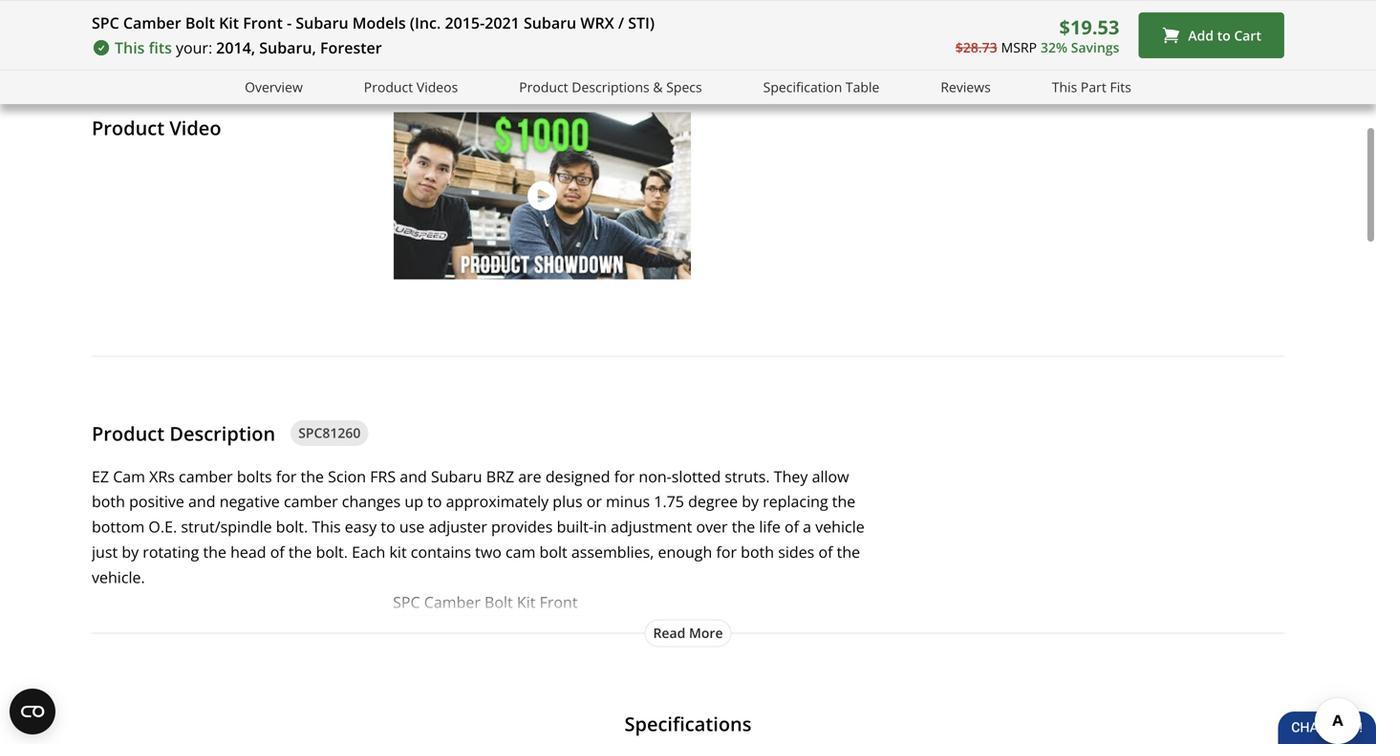 Task type: locate. For each thing, give the bounding box(es) containing it.
two inside ez cam xrs camber bolts for the scion frs and subaru brz are designed for non-slotted struts. they allow both positive and negative camber changes up to approximately plus or minus 1.75 degree by replacing the bottom o.e. strut/spindle bolt. this easy to use adjuster provides built-in adjustment over the life of a vehicle just by rotating the head of the bolt. each kit contains two cam bolt assemblies, enough for both sides of the vehicle.
[[627, 694, 654, 715]]

strut/spindle for ez cam xrs camber bolts for the scion frs and subaru brz are designed for non-slotted struts. they allow both positive and negative camber changes up to approximately plus or minus 1.75 degree by replacing the bottom o.e. strut/spindle bolt. this easy to use adjuster provides built-in adjustment over the life of a vehicle just by rotating the head of the bolt. each kit contains two cam bolt assemblies, enough for both sides of the vehicle. spc camber bolt kit front
[[181, 517, 272, 537]]

up
[[405, 491, 423, 512], [461, 644, 480, 664]]

adjustment inside ez cam xrs camber bolts for the scion frs and subaru brz are designed for non-slotted struts. they allow both positive and negative camber changes up to approximately plus or minus 1.75 degree by replacing the bottom o.e. strut/spindle bolt. this easy to use adjuster provides built-in adjustment over the life of a vehicle just by rotating the head of the bolt. each kit contains two cam bolt assemblies, enough for both sides of the vehicle. spc camber bolt kit front
[[611, 517, 692, 537]]

0 vertical spatial adjustment
[[611, 517, 692, 537]]

0 vertical spatial approximately
[[446, 491, 549, 512]]

built- inside ez cam xrs camber bolts for the scion frs and subaru brz are designed for non-slotted struts. they allow both positive and negative camber changes up to approximately plus or minus 1.75 degree by replacing the bottom o.e. strut/spindle bolt. this easy to use adjuster provides built-in adjustment over the life of a vehicle just by rotating the head of the bolt. each kit contains two cam bolt assemblies, enough for both sides of the vehicle. spc camber bolt kit front
[[557, 517, 594, 537]]

replacing
[[763, 491, 828, 512], [107, 669, 172, 690]]

1 horizontal spatial rotating
[[295, 694, 351, 715]]

go to right image image
[[612, 0, 635, 9]]

for
[[276, 466, 297, 487], [614, 466, 635, 487], [716, 542, 737, 562], [291, 619, 312, 639], [630, 619, 650, 639], [165, 719, 186, 740]]

over for ez cam xrs camber bolts for the scion frs and subaru brz are designed for non-slotted struts. they allow both positive and negative camber changes up to approximately plus or minus 1.75 degree by replacing the bottom o.e. strut/spindle bolt. this easy to use adjuster provides built-in adjustment over the life of a vehicle just by rotating the head of the bolt. each kit contains two cam bolt assemblies, enough for both sides of the vehicle. spc camber bolt kit front
[[696, 517, 728, 537]]

adjustment for ez cam xrs camber bolts for the scion frs and subaru brz are designed for non-slotted struts. they allow both positive and negative camber changes up to approximately plus or minus 1.75 degree by replacing the bottom o.e. strut/spindle bolt. this easy to use adjuster provides built-in adjustment over the life of a vehicle just by rotating the head of the bolt. each kit contains two cam bolt assemblies, enough for both sides of the vehicle. spc camber bolt kit front
[[611, 517, 692, 537]]

struts. for ez cam xrs camber bolts for the scion frs and subaru brz are designed for non-slotted struts. they allow both positive and negative camber changes up to approximately plus or minus 1.75 degree by replacing the bottom o.e. strut/spindle bolt. this easy to use adjuster provides built-in adjustment over the life of a vehicle just by rotating the head of the bolt. each kit contains two cam bolt assemblies, enough for both sides of the vehicle. spc camber bolt kit front
[[725, 466, 770, 487]]

and
[[400, 466, 427, 487], [188, 491, 216, 512], [415, 619, 442, 639], [245, 644, 272, 664]]

cam
[[506, 542, 536, 562], [658, 694, 688, 715]]

1 horizontal spatial life
[[759, 517, 781, 537]]

vehicle. inside ez cam xrs camber bolts for the scion frs and subaru brz are designed for non-slotted struts. they allow both positive and negative camber changes up to approximately plus or minus 1.75 degree by replacing the bottom o.e. strut/spindle bolt. this easy to use adjuster provides built-in adjustment over the life of a vehicle just by rotating the head of the bolt. each kit contains two cam bolt assemblies, enough for both sides of the vehicle. spc camber bolt kit front
[[92, 567, 145, 588]]

4 spc81260 spc camber bolt kit front - 2015+ wrx / 2015+ sti, image from the left
[[498, 0, 603, 31]]

1 horizontal spatial use
[[512, 669, 537, 690]]

specification table
[[763, 78, 880, 96]]

0 horizontal spatial or
[[587, 491, 602, 512]]

cam inside ez cam xrs camber bolts for the scion frs and subaru brz are designed for non-slotted struts. they allow both positive and negative camber changes up to approximately plus or minus 1.75 degree by replacing the bottom o.e. strut/spindle bolt. this easy to use adjuster provides built-in adjustment over the life of a vehicle just by rotating the head of the bolt. each kit contains two cam bolt assemblies, enough for both sides of the vehicle.
[[658, 694, 688, 715]]

up inside ez cam xrs camber bolts for the scion frs and subaru brz are designed for non-slotted struts. they allow both positive and negative camber changes up to approximately plus or minus 1.75 degree by replacing the bottom o.e. strut/spindle bolt. this easy to use adjuster provides built-in adjustment over the life of a vehicle just by rotating the head of the bolt. each kit contains two cam bolt assemblies, enough for both sides of the vehicle. spc camber bolt kit front
[[405, 491, 423, 512]]

bolt for ez cam xrs camber bolts for the scion frs and subaru brz are designed for non-slotted struts. they allow both positive and negative camber changes up to approximately plus or minus 1.75 degree by replacing the bottom o.e. strut/spindle bolt. this easy to use adjuster provides built-in adjustment over the life of a vehicle just by rotating the head of the bolt. each kit contains two cam bolt assemblies, enough for both sides of the vehicle.
[[692, 694, 720, 715]]

0 horizontal spatial in
[[594, 517, 607, 537]]

add
[[1189, 26, 1214, 44]]

ez
[[92, 466, 109, 487], [107, 619, 124, 639]]

bolt inside ez cam xrs camber bolts for the scion frs and subaru brz are designed for non-slotted struts. they allow both positive and negative camber changes up to approximately plus or minus 1.75 degree by replacing the bottom o.e. strut/spindle bolt. this easy to use adjuster provides built-in adjustment over the life of a vehicle just by rotating the head of the bolt. each kit contains two cam bolt assemblies, enough for both sides of the vehicle. spc camber bolt kit front
[[485, 592, 513, 613]]

1 horizontal spatial vehicle
[[816, 517, 865, 537]]

two for ez cam xrs camber bolts for the scion frs and subaru brz are designed for non-slotted struts. they allow both positive and negative camber changes up to approximately plus or minus 1.75 degree by replacing the bottom o.e. strut/spindle bolt. this easy to use adjuster provides built-in adjustment over the life of a vehicle just by rotating the head of the bolt. each kit contains two cam bolt assemblies, enough for both sides of the vehicle.
[[627, 694, 654, 715]]

spc camber bolt kit front - subaru models (inc. 2015-2021 subaru wrx / sti)
[[92, 12, 655, 33]]

product video
[[92, 114, 221, 141]]

specs
[[666, 78, 702, 96]]

changes
[[342, 491, 401, 512], [399, 644, 457, 664]]

they inside ez cam xrs camber bolts for the scion frs and subaru brz are designed for non-slotted struts. they allow both positive and negative camber changes up to approximately plus or minus 1.75 degree by replacing the bottom o.e. strut/spindle bolt. this easy to use adjuster provides built-in adjustment over the life of a vehicle just by rotating the head of the bolt. each kit contains two cam bolt assemblies, enough for both sides of the vehicle.
[[789, 619, 823, 639]]

strut/spindle for ez cam xrs camber bolts for the scion frs and subaru brz are designed for non-slotted struts. they allow both positive and negative camber changes up to approximately plus or minus 1.75 degree by replacing the bottom o.e. strut/spindle bolt. this easy to use adjuster provides built-in adjustment over the life of a vehicle just by rotating the head of the bolt. each kit contains two cam bolt assemblies, enough for both sides of the vehicle.
[[293, 669, 384, 690]]

a for ez cam xrs camber bolts for the scion frs and subaru brz are designed for non-slotted struts. they allow both positive and negative camber changes up to approximately plus or minus 1.75 degree by replacing the bottom o.e. strut/spindle bolt. this easy to use adjuster provides built-in adjustment over the life of a vehicle just by rotating the head of the bolt. each kit contains two cam bolt assemblies, enough for both sides of the vehicle. spc camber bolt kit front
[[803, 517, 812, 537]]

plus inside ez cam xrs camber bolts for the scion frs and subaru brz are designed for non-slotted struts. they allow both positive and negative camber changes up to approximately plus or minus 1.75 degree by replacing the bottom o.e. strut/spindle bolt. this easy to use adjuster provides built-in adjustment over the life of a vehicle just by rotating the head of the bolt. each kit contains two cam bolt assemblies, enough for both sides of the vehicle. spc camber bolt kit front
[[553, 491, 583, 512]]

negative inside ez cam xrs camber bolts for the scion frs and subaru brz are designed for non-slotted struts. they allow both positive and negative camber changes up to approximately plus or minus 1.75 degree by replacing the bottom o.e. strut/spindle bolt. this easy to use adjuster provides built-in adjustment over the life of a vehicle just by rotating the head of the bolt. each kit contains two cam bolt assemblies, enough for both sides of the vehicle. spc camber bolt kit front
[[220, 491, 280, 512]]

adjuster for ez cam xrs camber bolts for the scion frs and subaru brz are designed for non-slotted struts. they allow both positive and negative camber changes up to approximately plus or minus 1.75 degree by replacing the bottom o.e. strut/spindle bolt. this easy to use adjuster provides built-in adjustment over the life of a vehicle just by rotating the head of the bolt. each kit contains two cam bolt assemblies, enough for both sides of the vehicle.
[[541, 669, 599, 690]]

camber up ez cam xrs camber bolts for the scion frs and subaru brz are designed for non-slotted struts. they allow both positive and negative camber changes up to approximately plus or minus 1.75 degree by replacing the bottom o.e. strut/spindle bolt. this easy to use adjuster provides built-in adjustment over the life of a vehicle just by rotating the head of the bolt. each kit contains two cam bolt assemblies, enough for both sides of the vehicle.
[[424, 592, 481, 613]]

1 vertical spatial a
[[178, 694, 187, 715]]

1 horizontal spatial 1.75
[[711, 644, 741, 664]]

allow inside ez cam xrs camber bolts for the scion frs and subaru brz are designed for non-slotted struts. they allow both positive and negative camber changes up to approximately plus or minus 1.75 degree by replacing the bottom o.e. strut/spindle bolt. this easy to use adjuster provides built-in adjustment over the life of a vehicle just by rotating the head of the bolt. each kit contains two cam bolt assemblies, enough for both sides of the vehicle. spc camber bolt kit front
[[812, 466, 849, 487]]

1 vertical spatial approximately
[[503, 644, 605, 664]]

kit up 2014,
[[219, 12, 239, 33]]

1 horizontal spatial assemblies,
[[724, 694, 806, 715]]

bolt up ez cam xrs camber bolts for the scion frs and subaru brz are designed for non-slotted struts. they allow both positive and negative camber changes up to approximately plus or minus 1.75 degree by replacing the bottom o.e. strut/spindle bolt. this easy to use adjuster provides built-in adjustment over the life of a vehicle just by rotating the head of the bolt. each kit contains two cam bolt assemblies, enough for both sides of the vehicle.
[[485, 592, 513, 613]]

are inside ez cam xrs camber bolts for the scion frs and subaru brz are designed for non-slotted struts. they allow both positive and negative camber changes up to approximately plus or minus 1.75 degree by replacing the bottom o.e. strut/spindle bolt. this easy to use adjuster provides built-in adjustment over the life of a vehicle just by rotating the head of the bolt. each kit contains two cam bolt assemblies, enough for both sides of the vehicle.
[[534, 619, 557, 639]]

1.75
[[654, 491, 684, 512], [711, 644, 741, 664]]

1.75 inside ez cam xrs camber bolts for the scion frs and subaru brz are designed for non-slotted struts. they allow both positive and negative camber changes up to approximately plus or minus 1.75 degree by replacing the bottom o.e. strut/spindle bolt. this easy to use adjuster provides built-in adjustment over the life of a vehicle just by rotating the head of the bolt. each kit contains two cam bolt assemblies, enough for both sides of the vehicle. spc camber bolt kit front
[[654, 491, 684, 512]]

each for ez cam xrs camber bolts for the scion frs and subaru brz are designed for non-slotted struts. they allow both positive and negative camber changes up to approximately plus or minus 1.75 degree by replacing the bottom o.e. strut/spindle bolt. this easy to use adjuster provides built-in adjustment over the life of a vehicle just by rotating the head of the bolt. each kit contains two cam bolt assemblies, enough for both sides of the vehicle. spc camber bolt kit front
[[352, 542, 386, 562]]

positive for ez cam xrs camber bolts for the scion frs and subaru brz are designed for non-slotted struts. they allow both positive and negative camber changes up to approximately plus or minus 1.75 degree by replacing the bottom o.e. strut/spindle bolt. this easy to use adjuster provides built-in adjustment over the life of a vehicle just by rotating the head of the bolt. each kit contains two cam bolt assemblies, enough for both sides of the vehicle.
[[186, 644, 241, 664]]

1 vertical spatial frs
[[385, 619, 411, 639]]

over inside ez cam xrs camber bolts for the scion frs and subaru brz are designed for non-slotted struts. they allow both positive and negative camber changes up to approximately plus or minus 1.75 degree by replacing the bottom o.e. strut/spindle bolt. this easy to use adjuster provides built-in adjustment over the life of a vehicle just by rotating the head of the bolt. each kit contains two cam bolt assemblies, enough for both sides of the vehicle.
[[808, 669, 840, 690]]

1 horizontal spatial camber
[[424, 592, 481, 613]]

spc81260 spc camber bolt kit front - 2015+ wrx / 2015+ sti, image
[[154, 0, 259, 31], [269, 0, 374, 31], [383, 0, 488, 31], [498, 0, 603, 31]]

product left "videos"
[[364, 78, 413, 96]]

bottom inside ez cam xrs camber bolts for the scion frs and subaru brz are designed for non-slotted struts. they allow both positive and negative camber changes up to approximately plus or minus 1.75 degree by replacing the bottom o.e. strut/spindle bolt. this easy to use adjuster provides built-in adjustment over the life of a vehicle just by rotating the head of the bolt. each kit contains two cam bolt assemblies, enough for both sides of the vehicle.
[[204, 669, 257, 690]]

1 horizontal spatial a
[[803, 517, 812, 537]]

they for ez cam xrs camber bolts for the scion frs and subaru brz are designed for non-slotted struts. they allow both positive and negative camber changes up to approximately plus or minus 1.75 degree by replacing the bottom o.e. strut/spindle bolt. this easy to use adjuster provides built-in adjustment over the life of a vehicle just by rotating the head of the bolt. each kit contains two cam bolt assemblies, enough for both sides of the vehicle. spc camber bolt kit front
[[774, 466, 808, 487]]

models
[[352, 12, 406, 33]]

1 vertical spatial adjuster
[[541, 669, 599, 690]]

minus inside ez cam xrs camber bolts for the scion frs and subaru brz are designed for non-slotted struts. they allow both positive and negative camber changes up to approximately plus or minus 1.75 degree by replacing the bottom o.e. strut/spindle bolt. this easy to use adjuster provides built-in adjustment over the life of a vehicle just by rotating the head of the bolt. each kit contains two cam bolt assemblies, enough for both sides of the vehicle.
[[663, 644, 707, 664]]

just inside ez cam xrs camber bolts for the scion frs and subaru brz are designed for non-slotted struts. they allow both positive and negative camber changes up to approximately plus or minus 1.75 degree by replacing the bottom o.e. strut/spindle bolt. this easy to use adjuster provides built-in adjustment over the life of a vehicle just by rotating the head of the bolt. each kit contains two cam bolt assemblies, enough for both sides of the vehicle.
[[244, 694, 270, 715]]

vehicle inside ez cam xrs camber bolts for the scion frs and subaru brz are designed for non-slotted struts. they allow both positive and negative camber changes up to approximately plus or minus 1.75 degree by replacing the bottom o.e. strut/spindle bolt. this easy to use adjuster provides built-in adjustment over the life of a vehicle just by rotating the head of the bolt. each kit contains two cam bolt assemblies, enough for both sides of the vehicle. spc camber bolt kit front
[[816, 517, 865, 537]]

0 vertical spatial head
[[230, 542, 266, 562]]

overview link
[[245, 76, 303, 98]]

1 vertical spatial are
[[534, 619, 557, 639]]

0 vertical spatial minus
[[606, 491, 650, 512]]

(inc.
[[410, 12, 441, 33]]

0 horizontal spatial front
[[243, 12, 283, 33]]

spc
[[92, 12, 119, 33], [393, 592, 420, 613]]

are
[[518, 466, 542, 487], [534, 619, 557, 639]]

just for ez cam xrs camber bolts for the scion frs and subaru brz are designed for non-slotted struts. they allow both positive and negative camber changes up to approximately plus or minus 1.75 degree by replacing the bottom o.e. strut/spindle bolt. this easy to use adjuster provides built-in adjustment over the life of a vehicle just by rotating the head of the bolt. each kit contains two cam bolt assemblies, enough for both sides of the vehicle. spc camber bolt kit front
[[92, 542, 118, 562]]

easy inside ez cam xrs camber bolts for the scion frs and subaru brz are designed for non-slotted struts. they allow both positive and negative camber changes up to approximately plus or minus 1.75 degree by replacing the bottom o.e. strut/spindle bolt. this easy to use adjuster provides built-in adjustment over the life of a vehicle just by rotating the head of the bolt. each kit contains two cam bolt assemblies, enough for both sides of the vehicle. spc camber bolt kit front
[[345, 517, 377, 537]]

over inside ez cam xrs camber bolts for the scion frs and subaru brz are designed for non-slotted struts. they allow both positive and negative camber changes up to approximately plus or minus 1.75 degree by replacing the bottom o.e. strut/spindle bolt. this easy to use adjuster provides built-in adjustment over the life of a vehicle just by rotating the head of the bolt. each kit contains two cam bolt assemblies, enough for both sides of the vehicle. spc camber bolt kit front
[[696, 517, 728, 537]]

adjustment for ez cam xrs camber bolts for the scion frs and subaru brz are designed for non-slotted struts. they allow both positive and negative camber changes up to approximately plus or minus 1.75 degree by replacing the bottom o.e. strut/spindle bolt. this easy to use adjuster provides built-in adjustment over the life of a vehicle just by rotating the head of the bolt. each kit contains two cam bolt assemblies, enough for both sides of the vehicle.
[[723, 669, 804, 690]]

xrs inside ez cam xrs camber bolts for the scion frs and subaru brz are designed for non-slotted struts. they allow both positive and negative camber changes up to approximately plus or minus 1.75 degree by replacing the bottom o.e. strut/spindle bolt. this easy to use adjuster provides built-in adjustment over the life of a vehicle just by rotating the head of the bolt. each kit contains two cam bolt assemblies, enough for both sides of the vehicle. spc camber bolt kit front
[[149, 466, 175, 487]]

1 vertical spatial enough
[[107, 719, 161, 740]]

head for ez cam xrs camber bolts for the scion frs and subaru brz are designed for non-slotted struts. they allow both positive and negative camber changes up to approximately plus or minus 1.75 degree by replacing the bottom o.e. strut/spindle bolt. this easy to use adjuster provides built-in adjustment over the life of a vehicle just by rotating the head of the bolt. each kit contains two cam bolt assemblies, enough for both sides of the vehicle.
[[383, 694, 418, 715]]

allow inside ez cam xrs camber bolts for the scion frs and subaru brz are designed for non-slotted struts. they allow both positive and negative camber changes up to approximately plus or minus 1.75 degree by replacing the bottom o.e. strut/spindle bolt. this easy to use adjuster provides built-in adjustment over the life of a vehicle just by rotating the head of the bolt. each kit contains two cam bolt assemblies, enough for both sides of the vehicle.
[[107, 644, 144, 664]]

1 vertical spatial non-
[[654, 619, 687, 639]]

bolt for ez cam xrs camber bolts for the scion frs and subaru brz are designed for non-slotted struts. they allow both positive and negative camber changes up to approximately plus or minus 1.75 degree by replacing the bottom o.e. strut/spindle bolt. this easy to use adjuster provides built-in adjustment over the life of a vehicle just by rotating the head of the bolt. each kit contains two cam bolt assemblies, enough for both sides of the vehicle. spc camber bolt kit front
[[540, 542, 567, 562]]

minus inside ez cam xrs camber bolts for the scion frs and subaru brz are designed for non-slotted struts. they allow both positive and negative camber changes up to approximately plus or minus 1.75 degree by replacing the bottom o.e. strut/spindle bolt. this easy to use adjuster provides built-in adjustment over the life of a vehicle just by rotating the head of the bolt. each kit contains two cam bolt assemblies, enough for both sides of the vehicle. spc camber bolt kit front
[[606, 491, 650, 512]]

0 vertical spatial o.e.
[[149, 517, 177, 537]]

approximately inside ez cam xrs camber bolts for the scion frs and subaru brz are designed for non-slotted struts. they allow both positive and negative camber changes up to approximately plus or minus 1.75 degree by replacing the bottom o.e. strut/spindle bolt. this easy to use adjuster provides built-in adjustment over the life of a vehicle just by rotating the head of the bolt. each kit contains two cam bolt assemblies, enough for both sides of the vehicle. spc camber bolt kit front
[[446, 491, 549, 512]]

1 vertical spatial designed
[[561, 619, 626, 639]]

both
[[92, 491, 125, 512], [741, 542, 774, 562], [148, 644, 182, 664], [190, 719, 223, 740]]

strut/spindle inside ez cam xrs camber bolts for the scion frs and subaru brz are designed for non-slotted struts. they allow both positive and negative camber changes up to approximately plus or minus 1.75 degree by replacing the bottom o.e. strut/spindle bolt. this easy to use adjuster provides built-in adjustment over the life of a vehicle just by rotating the head of the bolt. each kit contains two cam bolt assemblies, enough for both sides of the vehicle.
[[293, 669, 384, 690]]

1 vertical spatial allow
[[107, 644, 144, 664]]

1 horizontal spatial bolt
[[692, 694, 720, 715]]

vehicle inside ez cam xrs camber bolts for the scion frs and subaru brz are designed for non-slotted struts. they allow both positive and negative camber changes up to approximately plus or minus 1.75 degree by replacing the bottom o.e. strut/spindle bolt. this easy to use adjuster provides built-in adjustment over the life of a vehicle just by rotating the head of the bolt. each kit contains two cam bolt assemblies, enough for both sides of the vehicle.
[[191, 694, 240, 715]]

1 vertical spatial easy
[[457, 669, 489, 690]]

assemblies, inside ez cam xrs camber bolts for the scion frs and subaru brz are designed for non-slotted struts. they allow both positive and negative camber changes up to approximately plus or minus 1.75 degree by replacing the bottom o.e. strut/spindle bolt. this easy to use adjuster provides built-in adjustment over the life of a vehicle just by rotating the head of the bolt. each kit contains two cam bolt assemblies, enough for both sides of the vehicle. spc camber bolt kit front
[[571, 542, 654, 562]]

product
[[364, 78, 413, 96], [519, 78, 568, 96], [92, 114, 165, 141], [92, 420, 165, 447]]

xrs for ez cam xrs camber bolts for the scion frs and subaru brz are designed for non-slotted struts. they allow both positive and negative camber changes up to approximately plus or minus 1.75 degree by replacing the bottom o.e. strut/spindle bolt. this easy to use adjuster provides built-in adjustment over the life of a vehicle just by rotating the head of the bolt. each kit contains two cam bolt assemblies, enough for both sides of the vehicle. spc camber bolt kit front
[[149, 466, 175, 487]]

camber
[[179, 466, 233, 487], [284, 491, 338, 512], [194, 619, 248, 639], [340, 644, 395, 664]]

life inside ez cam xrs camber bolts for the scion frs and subaru brz are designed for non-slotted struts. they allow both positive and negative camber changes up to approximately plus or minus 1.75 degree by replacing the bottom o.e. strut/spindle bolt. this easy to use adjuster provides built-in adjustment over the life of a vehicle just by rotating the head of the bolt. each kit contains two cam bolt assemblies, enough for both sides of the vehicle. spc camber bolt kit front
[[759, 517, 781, 537]]

provides inside ez cam xrs camber bolts for the scion frs and subaru brz are designed for non-slotted struts. they allow both positive and negative camber changes up to approximately plus or minus 1.75 degree by replacing the bottom o.e. strut/spindle bolt. this easy to use adjuster provides built-in adjustment over the life of a vehicle just by rotating the head of the bolt. each kit contains two cam bolt assemblies, enough for both sides of the vehicle. spc camber bolt kit front
[[491, 517, 553, 537]]

camber
[[123, 12, 181, 33], [424, 592, 481, 613]]

head inside ez cam xrs camber bolts for the scion frs and subaru brz are designed for non-slotted struts. they allow both positive and negative camber changes up to approximately plus or minus 1.75 degree by replacing the bottom o.e. strut/spindle bolt. this easy to use adjuster provides built-in adjustment over the life of a vehicle just by rotating the head of the bolt. each kit contains two cam bolt assemblies, enough for both sides of the vehicle.
[[383, 694, 418, 715]]

minus
[[606, 491, 650, 512], [663, 644, 707, 664]]

bolt inside ez cam xrs camber bolts for the scion frs and subaru brz are designed for non-slotted struts. they allow both positive and negative camber changes up to approximately plus or minus 1.75 degree by replacing the bottom o.e. strut/spindle bolt. this easy to use adjuster provides built-in adjustment over the life of a vehicle just by rotating the head of the bolt. each kit contains two cam bolt assemblies, enough for both sides of the vehicle.
[[692, 694, 720, 715]]

0 horizontal spatial each
[[352, 542, 386, 562]]

$19.53 $28.73 msrp 32% savings
[[956, 14, 1120, 56]]

brz inside ez cam xrs camber bolts for the scion frs and subaru brz are designed for non-slotted struts. they allow both positive and negative camber changes up to approximately plus or minus 1.75 degree by replacing the bottom o.e. strut/spindle bolt. this easy to use adjuster provides built-in adjustment over the life of a vehicle just by rotating the head of the bolt. each kit contains two cam bolt assemblies, enough for both sides of the vehicle. spc camber bolt kit front
[[486, 466, 514, 487]]

sides inside ez cam xrs camber bolts for the scion frs and subaru brz are designed for non-slotted struts. they allow both positive and negative camber changes up to approximately plus or minus 1.75 degree by replacing the bottom o.e. strut/spindle bolt. this easy to use adjuster provides built-in adjustment over the life of a vehicle just by rotating the head of the bolt. each kit contains two cam bolt assemblies, enough for both sides of the vehicle.
[[227, 719, 264, 740]]

this part fits
[[1052, 78, 1132, 96]]

two inside ez cam xrs camber bolts for the scion frs and subaru brz are designed for non-slotted struts. they allow both positive and negative camber changes up to approximately plus or minus 1.75 degree by replacing the bottom o.e. strut/spindle bolt. this easy to use adjuster provides built-in adjustment over the life of a vehicle just by rotating the head of the bolt. each kit contains two cam bolt assemblies, enough for both sides of the vehicle. spc camber bolt kit front
[[475, 542, 502, 562]]

cam inside ez cam xrs camber bolts for the scion frs and subaru brz are designed for non-slotted struts. they allow both positive and negative camber changes up to approximately plus or minus 1.75 degree by replacing the bottom o.e. strut/spindle bolt. this easy to use adjuster provides built-in adjustment over the life of a vehicle just by rotating the head of the bolt. each kit contains two cam bolt assemblies, enough for both sides of the vehicle. spc camber bolt kit front
[[113, 466, 145, 487]]

are inside ez cam xrs camber bolts for the scion frs and subaru brz are designed for non-slotted struts. they allow both positive and negative camber changes up to approximately plus or minus 1.75 degree by replacing the bottom o.e. strut/spindle bolt. this easy to use adjuster provides built-in adjustment over the life of a vehicle just by rotating the head of the bolt. each kit contains two cam bolt assemblies, enough for both sides of the vehicle. spc camber bolt kit front
[[518, 466, 542, 487]]

1 horizontal spatial two
[[627, 694, 654, 715]]

scion
[[328, 466, 366, 487], [343, 619, 381, 639]]

0 vertical spatial positive
[[129, 491, 184, 512]]

bolts inside ez cam xrs camber bolts for the scion frs and subaru brz are designed for non-slotted struts. they allow both positive and negative camber changes up to approximately plus or minus 1.75 degree by replacing the bottom o.e. strut/spindle bolt. this easy to use adjuster provides built-in adjustment over the life of a vehicle just by rotating the head of the bolt. each kit contains two cam bolt assemblies, enough for both sides of the vehicle. spc camber bolt kit front
[[237, 466, 272, 487]]

0 vertical spatial bolt
[[540, 542, 567, 562]]

they inside ez cam xrs camber bolts for the scion frs and subaru brz are designed for non-slotted struts. they allow both positive and negative camber changes up to approximately plus or minus 1.75 degree by replacing the bottom o.e. strut/spindle bolt. this easy to use adjuster provides built-in adjustment over the life of a vehicle just by rotating the head of the bolt. each kit contains two cam bolt assemblies, enough for both sides of the vehicle. spc camber bolt kit front
[[774, 466, 808, 487]]

0 vertical spatial cam
[[506, 542, 536, 562]]

product left descriptions at the top left of the page
[[519, 78, 568, 96]]

1 horizontal spatial kit
[[517, 592, 536, 613]]

scion inside ez cam xrs camber bolts for the scion frs and subaru brz are designed for non-slotted struts. they allow both positive and negative camber changes up to approximately plus or minus 1.75 degree by replacing the bottom o.e. strut/spindle bolt. this easy to use adjuster provides built-in adjustment over the life of a vehicle just by rotating the head of the bolt. each kit contains two cam bolt assemblies, enough for both sides of the vehicle. spc camber bolt kit front
[[328, 466, 366, 487]]

strut/spindle
[[181, 517, 272, 537], [293, 669, 384, 690]]

1 horizontal spatial vehicle.
[[313, 719, 367, 740]]

0 vertical spatial slotted
[[672, 466, 721, 487]]

1 horizontal spatial built-
[[669, 669, 706, 690]]

1 vertical spatial use
[[512, 669, 537, 690]]

1 horizontal spatial strut/spindle
[[293, 669, 384, 690]]

0 horizontal spatial adjuster
[[429, 517, 487, 537]]

use inside ez cam xrs camber bolts for the scion frs and subaru brz are designed for non-slotted struts. they allow both positive and negative camber changes up to approximately plus or minus 1.75 degree by replacing the bottom o.e. strut/spindle bolt. this easy to use adjuster provides built-in adjustment over the life of a vehicle just by rotating the head of the bolt. each kit contains two cam bolt assemblies, enough for both sides of the vehicle.
[[512, 669, 537, 690]]

adjuster inside ez cam xrs camber bolts for the scion frs and subaru brz are designed for non-slotted struts. they allow both positive and negative camber changes up to approximately plus or minus 1.75 degree by replacing the bottom o.e. strut/spindle bolt. this easy to use adjuster provides built-in adjustment over the life of a vehicle just by rotating the head of the bolt. each kit contains two cam bolt assemblies, enough for both sides of the vehicle. spc camber bolt kit front
[[429, 517, 487, 537]]

vehicle. inside ez cam xrs camber bolts for the scion frs and subaru brz are designed for non-slotted struts. they allow both positive and negative camber changes up to approximately plus or minus 1.75 degree by replacing the bottom o.e. strut/spindle bolt. this easy to use adjuster provides built-in adjustment over the life of a vehicle just by rotating the head of the bolt. each kit contains two cam bolt assemblies, enough for both sides of the vehicle.
[[313, 719, 367, 740]]

0 horizontal spatial positive
[[129, 491, 184, 512]]

are for ez cam xrs camber bolts for the scion frs and subaru brz are designed for non-slotted struts. they allow both positive and negative camber changes up to approximately plus or minus 1.75 degree by replacing the bottom o.e. strut/spindle bolt. this easy to use adjuster provides built-in adjustment over the life of a vehicle just by rotating the head of the bolt. each kit contains two cam bolt assemblies, enough for both sides of the vehicle. spc camber bolt kit front
[[518, 466, 542, 487]]

0 vertical spatial life
[[759, 517, 781, 537]]

1 vertical spatial ez
[[107, 619, 124, 639]]

plus for ez cam xrs camber bolts for the scion frs and subaru brz are designed for non-slotted struts. they allow both positive and negative camber changes up to approximately plus or minus 1.75 degree by replacing the bottom o.e. strut/spindle bolt. this easy to use adjuster provides built-in adjustment over the life of a vehicle just by rotating the head of the bolt. each kit contains two cam bolt assemblies, enough for both sides of the vehicle. spc camber bolt kit front
[[553, 491, 583, 512]]

struts. inside ez cam xrs camber bolts for the scion frs and subaru brz are designed for non-slotted struts. they allow both positive and negative camber changes up to approximately plus or minus 1.75 degree by replacing the bottom o.e. strut/spindle bolt. this easy to use adjuster provides built-in adjustment over the life of a vehicle just by rotating the head of the bolt. each kit contains two cam bolt assemblies, enough for both sides of the vehicle.
[[740, 619, 785, 639]]

head
[[230, 542, 266, 562], [383, 694, 418, 715]]

front
[[243, 12, 283, 33], [540, 592, 578, 613]]

contains inside ez cam xrs camber bolts for the scion frs and subaru brz are designed for non-slotted struts. they allow both positive and negative camber changes up to approximately plus or minus 1.75 degree by replacing the bottom o.e. strut/spindle bolt. this easy to use adjuster provides built-in adjustment over the life of a vehicle just by rotating the head of the bolt. each kit contains two cam bolt assemblies, enough for both sides of the vehicle.
[[563, 694, 623, 715]]

0 horizontal spatial rotating
[[143, 542, 199, 562]]

0 horizontal spatial minus
[[606, 491, 650, 512]]

xrs inside ez cam xrs camber bolts for the scion frs and subaru brz are designed for non-slotted struts. they allow both positive and negative camber changes up to approximately plus or minus 1.75 degree by replacing the bottom o.e. strut/spindle bolt. this easy to use adjuster provides built-in adjustment over the life of a vehicle just by rotating the head of the bolt. each kit contains two cam bolt assemblies, enough for both sides of the vehicle.
[[165, 619, 190, 639]]

more
[[689, 624, 723, 642]]

minus for ez cam xrs camber bolts for the scion frs and subaru brz are designed for non-slotted struts. they allow both positive and negative camber changes up to approximately plus or minus 1.75 degree by replacing the bottom o.e. strut/spindle bolt. this easy to use adjuster provides built-in adjustment over the life of a vehicle just by rotating the head of the bolt. each kit contains two cam bolt assemblies, enough for both sides of the vehicle. spc camber bolt kit front
[[606, 491, 650, 512]]

0 horizontal spatial sides
[[227, 719, 264, 740]]

forester
[[320, 37, 382, 58]]

negative for ez cam xrs camber bolts for the scion frs and subaru brz are designed for non-slotted struts. they allow both positive and negative camber changes up to approximately plus or minus 1.75 degree by replacing the bottom o.e. strut/spindle bolt. this easy to use adjuster provides built-in adjustment over the life of a vehicle just by rotating the head of the bolt. each kit contains two cam bolt assemblies, enough for both sides of the vehicle.
[[276, 644, 336, 664]]

plus for ez cam xrs camber bolts for the scion frs and subaru brz are designed for non-slotted struts. they allow both positive and negative camber changes up to approximately plus or minus 1.75 degree by replacing the bottom o.e. strut/spindle bolt. this easy to use adjuster provides built-in adjustment over the life of a vehicle just by rotating the head of the bolt. each kit contains two cam bolt assemblies, enough for both sides of the vehicle.
[[609, 644, 639, 664]]

enough inside ez cam xrs camber bolts for the scion frs and subaru brz are designed for non-slotted struts. they allow both positive and negative camber changes up to approximately plus or minus 1.75 degree by replacing the bottom o.e. strut/spindle bolt. this easy to use adjuster provides built-in adjustment over the life of a vehicle just by rotating the head of the bolt. each kit contains two cam bolt assemblies, enough for both sides of the vehicle. spc camber bolt kit front
[[658, 542, 712, 562]]

bolts inside ez cam xrs camber bolts for the scion frs and subaru brz are designed for non-slotted struts. they allow both positive and negative camber changes up to approximately plus or minus 1.75 degree by replacing the bottom o.e. strut/spindle bolt. this easy to use adjuster provides built-in adjustment over the life of a vehicle just by rotating the head of the bolt. each kit contains two cam bolt assemblies, enough for both sides of the vehicle.
[[252, 619, 287, 639]]

enough
[[658, 542, 712, 562], [107, 719, 161, 740]]

built- inside ez cam xrs camber bolts for the scion frs and subaru brz are designed for non-slotted struts. they allow both positive and negative camber changes up to approximately plus or minus 1.75 degree by replacing the bottom o.e. strut/spindle bolt. this easy to use adjuster provides built-in adjustment over the life of a vehicle just by rotating the head of the bolt. each kit contains two cam bolt assemblies, enough for both sides of the vehicle.
[[669, 669, 706, 690]]

0 vertical spatial 1.75
[[654, 491, 684, 512]]

1 vertical spatial assemblies,
[[724, 694, 806, 715]]

cam inside ez cam xrs camber bolts for the scion frs and subaru brz are designed for non-slotted struts. they allow both positive and negative camber changes up to approximately plus or minus 1.75 degree by replacing the bottom o.e. strut/spindle bolt. this easy to use adjuster provides built-in adjustment over the life of a vehicle just by rotating the head of the bolt. each kit contains two cam bolt assemblies, enough for both sides of the vehicle. spc camber bolt kit front
[[506, 542, 536, 562]]

1.75 inside ez cam xrs camber bolts for the scion frs and subaru brz are designed for non-slotted struts. they allow both positive and negative camber changes up to approximately plus or minus 1.75 degree by replacing the bottom o.e. strut/spindle bolt. this easy to use adjuster provides built-in adjustment over the life of a vehicle just by rotating the head of the bolt. each kit contains two cam bolt assemblies, enough for both sides of the vehicle.
[[711, 644, 741, 664]]

1 vertical spatial they
[[789, 619, 823, 639]]

xrs
[[149, 466, 175, 487], [165, 619, 190, 639]]

negative inside ez cam xrs camber bolts for the scion frs and subaru brz are designed for non-slotted struts. they allow both positive and negative camber changes up to approximately plus or minus 1.75 degree by replacing the bottom o.e. strut/spindle bolt. this easy to use adjuster provides built-in adjustment over the life of a vehicle just by rotating the head of the bolt. each kit contains two cam bolt assemblies, enough for both sides of the vehicle.
[[276, 644, 336, 664]]

0 vertical spatial bolt
[[185, 12, 215, 33]]

use for ez cam xrs camber bolts for the scion frs and subaru brz are designed for non-slotted struts. they allow both positive and negative camber changes up to approximately plus or minus 1.75 degree by replacing the bottom o.e. strut/spindle bolt. this easy to use adjuster provides built-in adjustment over the life of a vehicle just by rotating the head of the bolt. each kit contains two cam bolt assemblies, enough for both sides of the vehicle. spc camber bolt kit front
[[399, 517, 425, 537]]

a inside ez cam xrs camber bolts for the scion frs and subaru brz are designed for non-slotted struts. they allow both positive and negative camber changes up to approximately plus or minus 1.75 degree by replacing the bottom o.e. strut/spindle bolt. this easy to use adjuster provides built-in adjustment over the life of a vehicle just by rotating the head of the bolt. each kit contains two cam bolt assemblies, enough for both sides of the vehicle. spc camber bolt kit front
[[803, 517, 812, 537]]

0 vertical spatial struts.
[[725, 466, 770, 487]]

0 vertical spatial non-
[[639, 466, 672, 487]]

1 horizontal spatial plus
[[609, 644, 639, 664]]

or inside ez cam xrs camber bolts for the scion frs and subaru brz are designed for non-slotted struts. they allow both positive and negative camber changes up to approximately plus or minus 1.75 degree by replacing the bottom o.e. strut/spindle bolt. this easy to use adjuster provides built-in adjustment over the life of a vehicle just by rotating the head of the bolt. each kit contains two cam bolt assemblies, enough for both sides of the vehicle.
[[643, 644, 659, 664]]

wrx
[[581, 12, 614, 33]]

up inside ez cam xrs camber bolts for the scion frs and subaru brz are designed for non-slotted struts. they allow both positive and negative camber changes up to approximately plus or minus 1.75 degree by replacing the bottom o.e. strut/spindle bolt. this easy to use adjuster provides built-in adjustment over the life of a vehicle just by rotating the head of the bolt. each kit contains two cam bolt assemblies, enough for both sides of the vehicle.
[[461, 644, 480, 664]]

replacing inside ez cam xrs camber bolts for the scion frs and subaru brz are designed for non-slotted struts. they allow both positive and negative camber changes up to approximately plus or minus 1.75 degree by replacing the bottom o.e. strut/spindle bolt. this easy to use adjuster provides built-in adjustment over the life of a vehicle just by rotating the head of the bolt. each kit contains two cam bolt assemblies, enough for both sides of the vehicle.
[[107, 669, 172, 690]]

frs inside ez cam xrs camber bolts for the scion frs and subaru brz are designed for non-slotted struts. they allow both positive and negative camber changes up to approximately plus or minus 1.75 degree by replacing the bottom o.e. strut/spindle bolt. this easy to use adjuster provides built-in adjustment over the life of a vehicle just by rotating the head of the bolt. each kit contains two cam bolt assemblies, enough for both sides of the vehicle.
[[385, 619, 411, 639]]

life inside ez cam xrs camber bolts for the scion frs and subaru brz are designed for non-slotted struts. they allow both positive and negative camber changes up to approximately plus or minus 1.75 degree by replacing the bottom o.e. strut/spindle bolt. this easy to use adjuster provides built-in adjustment over the life of a vehicle just by rotating the head of the bolt. each kit contains two cam bolt assemblies, enough for both sides of the vehicle.
[[134, 694, 156, 715]]

1 vertical spatial just
[[244, 694, 270, 715]]

non- inside ez cam xrs camber bolts for the scion frs and subaru brz are designed for non-slotted struts. they allow both positive and negative camber changes up to approximately plus or minus 1.75 degree by replacing the bottom o.e. strut/spindle bolt. this easy to use adjuster provides built-in adjustment over the life of a vehicle just by rotating the head of the bolt. each kit contains two cam bolt assemblies, enough for both sides of the vehicle. spc camber bolt kit front
[[639, 466, 672, 487]]

adjustment
[[611, 517, 692, 537], [723, 669, 804, 690]]

0 vertical spatial built-
[[557, 517, 594, 537]]

frs inside ez cam xrs camber bolts for the scion frs and subaru brz are designed for non-slotted struts. they allow both positive and negative camber changes up to approximately plus or minus 1.75 degree by replacing the bottom o.e. strut/spindle bolt. this easy to use adjuster provides built-in adjustment over the life of a vehicle just by rotating the head of the bolt. each kit contains two cam bolt assemblies, enough for both sides of the vehicle. spc camber bolt kit front
[[370, 466, 396, 487]]

or
[[587, 491, 602, 512], [643, 644, 659, 664]]

1 vertical spatial each
[[504, 694, 538, 715]]

in inside ez cam xrs camber bolts for the scion frs and subaru brz are designed for non-slotted struts. they allow both positive and negative camber changes up to approximately plus or minus 1.75 degree by replacing the bottom o.e. strut/spindle bolt. this easy to use adjuster provides built-in adjustment over the life of a vehicle just by rotating the head of the bolt. each kit contains two cam bolt assemblies, enough for both sides of the vehicle. spc camber bolt kit front
[[594, 517, 607, 537]]

o.e. inside ez cam xrs camber bolts for the scion frs and subaru brz are designed for non-slotted struts. they allow both positive and negative camber changes up to approximately plus or minus 1.75 degree by replacing the bottom o.e. strut/spindle bolt. this easy to use adjuster provides built-in adjustment over the life of a vehicle just by rotating the head of the bolt. each kit contains two cam bolt assemblies, enough for both sides of the vehicle. spc camber bolt kit front
[[149, 517, 177, 537]]

positive inside ez cam xrs camber bolts for the scion frs and subaru brz are designed for non-slotted struts. they allow both positive and negative camber changes up to approximately plus or minus 1.75 degree by replacing the bottom o.e. strut/spindle bolt. this easy to use adjuster provides built-in adjustment over the life of a vehicle just by rotating the head of the bolt. each kit contains two cam bolt assemblies, enough for both sides of the vehicle.
[[186, 644, 241, 664]]

1 horizontal spatial cam
[[658, 694, 688, 715]]

just
[[92, 542, 118, 562], [244, 694, 270, 715]]

bolt inside ez cam xrs camber bolts for the scion frs and subaru brz are designed for non-slotted struts. they allow both positive and negative camber changes up to approximately plus or minus 1.75 degree by replacing the bottom o.e. strut/spindle bolt. this easy to use adjuster provides built-in adjustment over the life of a vehicle just by rotating the head of the bolt. each kit contains two cam bolt assemblies, enough for both sides of the vehicle. spc camber bolt kit front
[[540, 542, 567, 562]]

1 horizontal spatial allow
[[812, 466, 849, 487]]

provides for ez cam xrs camber bolts for the scion frs and subaru brz are designed for non-slotted struts. they allow both positive and negative camber changes up to approximately plus or minus 1.75 degree by replacing the bottom o.e. strut/spindle bolt. this easy to use adjuster provides built-in adjustment over the life of a vehicle just by rotating the head of the bolt. each kit contains two cam bolt assemblies, enough for both sides of the vehicle.
[[603, 669, 665, 690]]

approximately inside ez cam xrs camber bolts for the scion frs and subaru brz are designed for non-slotted struts. they allow both positive and negative camber changes up to approximately plus or minus 1.75 degree by replacing the bottom o.e. strut/spindle bolt. this easy to use adjuster provides built-in adjustment over the life of a vehicle just by rotating the head of the bolt. each kit contains two cam bolt assemblies, enough for both sides of the vehicle.
[[503, 644, 605, 664]]

by
[[742, 491, 759, 512], [122, 542, 139, 562], [798, 644, 816, 664], [274, 694, 291, 715]]

changes inside ez cam xrs camber bolts for the scion frs and subaru brz are designed for non-slotted struts. they allow both positive and negative camber changes up to approximately plus or minus 1.75 degree by replacing the bottom o.e. strut/spindle bolt. this easy to use adjuster provides built-in adjustment over the life of a vehicle just by rotating the head of the bolt. each kit contains two cam bolt assemblies, enough for both sides of the vehicle.
[[399, 644, 457, 664]]

use inside ez cam xrs camber bolts for the scion frs and subaru brz are designed for non-slotted struts. they allow both positive and negative camber changes up to approximately plus or minus 1.75 degree by replacing the bottom o.e. strut/spindle bolt. this easy to use adjuster provides built-in adjustment over the life of a vehicle just by rotating the head of the bolt. each kit contains two cam bolt assemblies, enough for both sides of the vehicle. spc camber bolt kit front
[[399, 517, 425, 537]]

or inside ez cam xrs camber bolts for the scion frs and subaru brz are designed for non-slotted struts. they allow both positive and negative camber changes up to approximately plus or minus 1.75 degree by replacing the bottom o.e. strut/spindle bolt. this easy to use adjuster provides built-in adjustment over the life of a vehicle just by rotating the head of the bolt. each kit contains two cam bolt assemblies, enough for both sides of the vehicle. spc camber bolt kit front
[[587, 491, 602, 512]]

1 horizontal spatial or
[[643, 644, 659, 664]]

rotating inside ez cam xrs camber bolts for the scion frs and subaru brz are designed for non-slotted struts. they allow both positive and negative camber changes up to approximately plus or minus 1.75 degree by replacing the bottom o.e. strut/spindle bolt. this easy to use adjuster provides built-in adjustment over the life of a vehicle just by rotating the head of the bolt. each kit contains two cam bolt assemblies, enough for both sides of the vehicle.
[[295, 694, 351, 715]]

assemblies, inside ez cam xrs camber bolts for the scion frs and subaru brz are designed for non-slotted struts. they allow both positive and negative camber changes up to approximately plus or minus 1.75 degree by replacing the bottom o.e. strut/spindle bolt. this easy to use adjuster provides built-in adjustment over the life of a vehicle just by rotating the head of the bolt. each kit contains two cam bolt assemblies, enough for both sides of the vehicle.
[[724, 694, 806, 715]]

o.e.
[[149, 517, 177, 537], [261, 669, 289, 690]]

designed for ez cam xrs camber bolts for the scion frs and subaru brz are designed for non-slotted struts. they allow both positive and negative camber changes up to approximately plus or minus 1.75 degree by replacing the bottom o.e. strut/spindle bolt. this easy to use adjuster provides built-in adjustment over the life of a vehicle just by rotating the head of the bolt. each kit contains two cam bolt assemblies, enough for both sides of the vehicle. spc camber bolt kit front
[[546, 466, 610, 487]]

0 horizontal spatial 1.75
[[654, 491, 684, 512]]

are for ez cam xrs camber bolts for the scion frs and subaru brz are designed for non-slotted struts. they allow both positive and negative camber changes up to approximately plus or minus 1.75 degree by replacing the bottom o.e. strut/spindle bolt. this easy to use adjuster provides built-in adjustment over the life of a vehicle just by rotating the head of the bolt. each kit contains two cam bolt assemblies, enough for both sides of the vehicle.
[[534, 619, 557, 639]]

easy
[[345, 517, 377, 537], [457, 669, 489, 690]]

0 vertical spatial degree
[[688, 491, 738, 512]]

/
[[618, 12, 624, 33]]

slotted inside ez cam xrs camber bolts for the scion frs and subaru brz are designed for non-slotted struts. they allow both positive and negative camber changes up to approximately plus or minus 1.75 degree by replacing the bottom o.e. strut/spindle bolt. this easy to use adjuster provides built-in adjustment over the life of a vehicle just by rotating the head of the bolt. each kit contains two cam bolt assemblies, enough for both sides of the vehicle.
[[687, 619, 736, 639]]

1 horizontal spatial head
[[383, 694, 418, 715]]

0 vertical spatial two
[[475, 542, 502, 562]]

degree inside ez cam xrs camber bolts for the scion frs and subaru brz are designed for non-slotted struts. they allow both positive and negative camber changes up to approximately plus or minus 1.75 degree by replacing the bottom o.e. strut/spindle bolt. this easy to use adjuster provides built-in adjustment over the life of a vehicle just by rotating the head of the bolt. each kit contains two cam bolt assemblies, enough for both sides of the vehicle. spc camber bolt kit front
[[688, 491, 738, 512]]

1 horizontal spatial positive
[[186, 644, 241, 664]]

enough inside ez cam xrs camber bolts for the scion frs and subaru brz are designed for non-slotted struts. they allow both positive and negative camber changes up to approximately plus or minus 1.75 degree by replacing the bottom o.e. strut/spindle bolt. this easy to use adjuster provides built-in adjustment over the life of a vehicle just by rotating the head of the bolt. each kit contains two cam bolt assemblies, enough for both sides of the vehicle.
[[107, 719, 161, 740]]

kit inside ez cam xrs camber bolts for the scion frs and subaru brz are designed for non-slotted struts. they allow both positive and negative camber changes up to approximately plus or minus 1.75 degree by replacing the bottom o.e. strut/spindle bolt. this easy to use adjuster provides built-in adjustment over the life of a vehicle just by rotating the head of the bolt. each kit contains two cam bolt assemblies, enough for both sides of the vehicle. spc camber bolt kit front
[[390, 542, 407, 562]]

your:
[[176, 37, 212, 58]]

degree for ez cam xrs camber bolts for the scion frs and subaru brz are designed for non-slotted struts. they allow both positive and negative camber changes up to approximately plus or minus 1.75 degree by replacing the bottom o.e. strut/spindle bolt. this easy to use adjuster provides built-in adjustment over the life of a vehicle just by rotating the head of the bolt. each kit contains two cam bolt assemblies, enough for both sides of the vehicle.
[[745, 644, 795, 664]]

0 horizontal spatial use
[[399, 517, 425, 537]]

approximately
[[446, 491, 549, 512], [503, 644, 605, 664]]

0 vertical spatial xrs
[[149, 466, 175, 487]]

add to cart
[[1189, 26, 1262, 44]]

struts. inside ez cam xrs camber bolts for the scion frs and subaru brz are designed for non-slotted struts. they allow both positive and negative camber changes up to approximately plus or minus 1.75 degree by replacing the bottom o.e. strut/spindle bolt. this easy to use adjuster provides built-in adjustment over the life of a vehicle just by rotating the head of the bolt. each kit contains two cam bolt assemblies, enough for both sides of the vehicle. spc camber bolt kit front
[[725, 466, 770, 487]]

the
[[301, 466, 324, 487], [832, 491, 856, 512], [732, 517, 755, 537], [203, 542, 226, 562], [289, 542, 312, 562], [837, 542, 860, 562], [316, 619, 339, 639], [176, 669, 200, 690], [107, 694, 130, 715], [355, 694, 379, 715], [441, 694, 464, 715], [286, 719, 309, 740]]

1 horizontal spatial each
[[504, 694, 538, 715]]

each
[[352, 542, 386, 562], [504, 694, 538, 715]]

0 vertical spatial kit
[[390, 542, 407, 562]]

kit inside ez cam xrs camber bolts for the scion frs and subaru brz are designed for non-slotted struts. they allow both positive and negative camber changes up to approximately plus or minus 1.75 degree by replacing the bottom o.e. strut/spindle bolt. this easy to use adjuster provides built-in adjustment over the life of a vehicle just by rotating the head of the bolt. each kit contains two cam bolt assemblies, enough for both sides of the vehicle.
[[542, 694, 559, 715]]

scion for ez cam xrs camber bolts for the scion frs and subaru brz are designed for non-slotted struts. they allow both positive and negative camber changes up to approximately plus or minus 1.75 degree by replacing the bottom o.e. strut/spindle bolt. this easy to use adjuster provides built-in adjustment over the life of a vehicle just by rotating the head of the bolt. each kit contains two cam bolt assemblies, enough for both sides of the vehicle.
[[343, 619, 381, 639]]

bottom for ez cam xrs camber bolts for the scion frs and subaru brz are designed for non-slotted struts. they allow both positive and negative camber changes up to approximately plus or minus 1.75 degree by replacing the bottom o.e. strut/spindle bolt. this easy to use adjuster provides built-in adjustment over the life of a vehicle just by rotating the head of the bolt. each kit contains two cam bolt assemblies, enough for both sides of the vehicle. spc camber bolt kit front
[[92, 517, 145, 537]]

plus inside ez cam xrs camber bolts for the scion frs and subaru brz are designed for non-slotted struts. they allow both positive and negative camber changes up to approximately plus or minus 1.75 degree by replacing the bottom o.e. strut/spindle bolt. this easy to use adjuster provides built-in adjustment over the life of a vehicle just by rotating the head of the bolt. each kit contains two cam bolt assemblies, enough for both sides of the vehicle.
[[609, 644, 639, 664]]

designed
[[546, 466, 610, 487], [561, 619, 626, 639]]

0 horizontal spatial kit
[[390, 542, 407, 562]]

0 vertical spatial bottom
[[92, 517, 145, 537]]

changes for ez cam xrs camber bolts for the scion frs and subaru brz are designed for non-slotted struts. they allow both positive and negative camber changes up to approximately plus or minus 1.75 degree by replacing the bottom o.e. strut/spindle bolt. this easy to use adjuster provides built-in adjustment over the life of a vehicle just by rotating the head of the bolt. each kit contains two cam bolt assemblies, enough for both sides of the vehicle. spc camber bolt kit front
[[342, 491, 401, 512]]

positive for ez cam xrs camber bolts for the scion frs and subaru brz are designed for non-slotted struts. they allow both positive and negative camber changes up to approximately plus or minus 1.75 degree by replacing the bottom o.e. strut/spindle bolt. this easy to use adjuster provides built-in adjustment over the life of a vehicle just by rotating the head of the bolt. each kit contains two cam bolt assemblies, enough for both sides of the vehicle. spc camber bolt kit front
[[129, 491, 184, 512]]

kit up ez cam xrs camber bolts for the scion frs and subaru brz are designed for non-slotted struts. they allow both positive and negative camber changes up to approximately plus or minus 1.75 degree by replacing the bottom o.e. strut/spindle bolt. this easy to use adjuster provides built-in adjustment over the life of a vehicle just by rotating the head of the bolt. each kit contains two cam bolt assemblies, enough for both sides of the vehicle.
[[517, 592, 536, 613]]

they
[[774, 466, 808, 487], [789, 619, 823, 639]]

degree
[[688, 491, 738, 512], [745, 644, 795, 664]]

built- for ez cam xrs camber bolts for the scion frs and subaru brz are designed for non-slotted struts. they allow both positive and negative camber changes up to approximately plus or minus 1.75 degree by replacing the bottom o.e. strut/spindle bolt. this easy to use adjuster provides built-in adjustment over the life of a vehicle just by rotating the head of the bolt. each kit contains two cam bolt assemblies, enough for both sides of the vehicle.
[[669, 669, 706, 690]]

0 vertical spatial negative
[[220, 491, 280, 512]]

bolt
[[540, 542, 567, 562], [692, 694, 720, 715]]

slotted
[[672, 466, 721, 487], [687, 619, 736, 639]]

rotating inside ez cam xrs camber bolts for the scion frs and subaru brz are designed for non-slotted struts. they allow both positive and negative camber changes up to approximately plus or minus 1.75 degree by replacing the bottom o.e. strut/spindle bolt. this easy to use adjuster provides built-in adjustment over the life of a vehicle just by rotating the head of the bolt. each kit contains two cam bolt assemblies, enough for both sides of the vehicle. spc camber bolt kit front
[[143, 542, 199, 562]]

0 vertical spatial enough
[[658, 542, 712, 562]]

part
[[1081, 78, 1107, 96]]

1 vertical spatial head
[[383, 694, 418, 715]]

non- inside ez cam xrs camber bolts for the scion frs and subaru brz are designed for non-slotted struts. they allow both positive and negative camber changes up to approximately plus or minus 1.75 degree by replacing the bottom o.e. strut/spindle bolt. this easy to use adjuster provides built-in adjustment over the life of a vehicle just by rotating the head of the bolt. each kit contains two cam bolt assemblies, enough for both sides of the vehicle.
[[654, 619, 687, 639]]

1 horizontal spatial just
[[244, 694, 270, 715]]

life
[[759, 517, 781, 537], [134, 694, 156, 715]]

1 vertical spatial contains
[[563, 694, 623, 715]]

contains
[[411, 542, 471, 562], [563, 694, 623, 715]]

over
[[696, 517, 728, 537], [808, 669, 840, 690]]

struts. for ez cam xrs camber bolts for the scion frs and subaru brz are designed for non-slotted struts. they allow both positive and negative camber changes up to approximately plus or minus 1.75 degree by replacing the bottom o.e. strut/spindle bolt. this easy to use adjuster provides built-in adjustment over the life of a vehicle just by rotating the head of the bolt. each kit contains two cam bolt assemblies, enough for both sides of the vehicle.
[[740, 619, 785, 639]]

allow
[[812, 466, 849, 487], [107, 644, 144, 664]]

0 vertical spatial adjuster
[[429, 517, 487, 537]]

up for ez cam xrs camber bolts for the scion frs and subaru brz are designed for non-slotted struts. they allow both positive and negative camber changes up to approximately plus or minus 1.75 degree by replacing the bottom o.e. strut/spindle bolt. this easy to use adjuster provides built-in adjustment over the life of a vehicle just by rotating the head of the bolt. each kit contains two cam bolt assemblies, enough for both sides of the vehicle. spc camber bolt kit front
[[405, 491, 423, 512]]

0 horizontal spatial bolt
[[540, 542, 567, 562]]

cart
[[1234, 26, 1262, 44]]

struts.
[[725, 466, 770, 487], [740, 619, 785, 639]]

0 vertical spatial designed
[[546, 466, 610, 487]]

0 horizontal spatial cam
[[506, 542, 536, 562]]

vehicle. for ez cam xrs camber bolts for the scion frs and subaru brz are designed for non-slotted struts. they allow both positive and negative camber changes up to approximately plus or minus 1.75 degree by replacing the bottom o.e. strut/spindle bolt. this easy to use adjuster provides built-in adjustment over the life of a vehicle just by rotating the head of the bolt. each kit contains two cam bolt assemblies, enough for both sides of the vehicle.
[[313, 719, 367, 740]]

changes inside ez cam xrs camber bolts for the scion frs and subaru brz are designed for non-slotted struts. they allow both positive and negative camber changes up to approximately plus or minus 1.75 degree by replacing the bottom o.e. strut/spindle bolt. this easy to use adjuster provides built-in adjustment over the life of a vehicle just by rotating the head of the bolt. each kit contains two cam bolt assemblies, enough for both sides of the vehicle. spc camber bolt kit front
[[342, 491, 401, 512]]

product for product videos
[[364, 78, 413, 96]]

0 horizontal spatial spc
[[92, 12, 119, 33]]

1 vertical spatial xrs
[[165, 619, 190, 639]]

easy inside ez cam xrs camber bolts for the scion frs and subaru brz are designed for non-slotted struts. they allow both positive and negative camber changes up to approximately plus or minus 1.75 degree by replacing the bottom o.e. strut/spindle bolt. this easy to use adjuster provides built-in adjustment over the life of a vehicle just by rotating the head of the bolt. each kit contains two cam bolt assemblies, enough for both sides of the vehicle.
[[457, 669, 489, 690]]

1 horizontal spatial enough
[[658, 542, 712, 562]]

slotted inside ez cam xrs camber bolts for the scion frs and subaru brz are designed for non-slotted struts. they allow both positive and negative camber changes up to approximately plus or minus 1.75 degree by replacing the bottom o.e. strut/spindle bolt. this easy to use adjuster provides built-in adjustment over the life of a vehicle just by rotating the head of the bolt. each kit contains two cam bolt assemblies, enough for both sides of the vehicle. spc camber bolt kit front
[[672, 466, 721, 487]]

adjuster inside ez cam xrs camber bolts for the scion frs and subaru brz are designed for non-slotted struts. they allow both positive and negative camber changes up to approximately plus or minus 1.75 degree by replacing the bottom o.e. strut/spindle bolt. this easy to use adjuster provides built-in adjustment over the life of a vehicle just by rotating the head of the bolt. each kit contains two cam bolt assemblies, enough for both sides of the vehicle.
[[541, 669, 599, 690]]

camber up fits
[[123, 12, 181, 33]]

1 vertical spatial bottom
[[204, 669, 257, 690]]

or for ez cam xrs camber bolts for the scion frs and subaru brz are designed for non-slotted struts. they allow both positive and negative camber changes up to approximately plus or minus 1.75 degree by replacing the bottom o.e. strut/spindle bolt. this easy to use adjuster provides built-in adjustment over the life of a vehicle just by rotating the head of the bolt. each kit contains two cam bolt assemblies, enough for both sides of the vehicle.
[[643, 644, 659, 664]]

product left "video"
[[92, 114, 165, 141]]

1 horizontal spatial degree
[[745, 644, 795, 664]]

vehicle.
[[92, 567, 145, 588], [313, 719, 367, 740]]

of
[[785, 517, 799, 537], [270, 542, 285, 562], [819, 542, 833, 562], [160, 694, 174, 715], [422, 694, 437, 715], [268, 719, 282, 740]]

brz inside ez cam xrs camber bolts for the scion frs and subaru brz are designed for non-slotted struts. they allow both positive and negative camber changes up to approximately plus or minus 1.75 degree by replacing the bottom o.e. strut/spindle bolt. this easy to use adjuster provides built-in adjustment over the life of a vehicle just by rotating the head of the bolt. each kit contains two cam bolt assemblies, enough for both sides of the vehicle.
[[502, 619, 530, 639]]

in
[[594, 517, 607, 537], [706, 669, 719, 690]]

minus for ez cam xrs camber bolts for the scion frs and subaru brz are designed for non-slotted struts. they allow both positive and negative camber changes up to approximately plus or minus 1.75 degree by replacing the bottom o.e. strut/spindle bolt. this easy to use adjuster provides built-in adjustment over the life of a vehicle just by rotating the head of the bolt. each kit contains two cam bolt assemblies, enough for both sides of the vehicle.
[[663, 644, 707, 664]]

1 vertical spatial provides
[[603, 669, 665, 690]]

1 vertical spatial slotted
[[687, 619, 736, 639]]

0 vertical spatial or
[[587, 491, 602, 512]]

0 vertical spatial strut/spindle
[[181, 517, 272, 537]]

0 vertical spatial they
[[774, 466, 808, 487]]

to
[[1217, 26, 1231, 44], [427, 491, 442, 512], [381, 517, 395, 537], [484, 644, 499, 664], [493, 669, 508, 690]]

bolts
[[237, 466, 272, 487], [252, 619, 287, 639]]

0 vertical spatial provides
[[491, 517, 553, 537]]

bolt up your:
[[185, 12, 215, 33]]

cam for ez cam xrs camber bolts for the scion frs and subaru brz are designed for non-slotted struts. they allow both positive and negative camber changes up to approximately plus or minus 1.75 degree by replacing the bottom o.e. strut/spindle bolt. this easy to use adjuster provides built-in adjustment over the life of a vehicle just by rotating the head of the bolt. each kit contains two cam bolt assemblies, enough for both sides of the vehicle.
[[128, 619, 161, 639]]

1 vertical spatial spc
[[393, 592, 420, 613]]

ez inside ez cam xrs camber bolts for the scion frs and subaru brz are designed for non-slotted struts. they allow both positive and negative camber changes up to approximately plus or minus 1.75 degree by replacing the bottom o.e. strut/spindle bolt. this easy to use adjuster provides built-in adjustment over the life of a vehicle just by rotating the head of the bolt. each kit contains two cam bolt assemblies, enough for both sides of the vehicle. spc camber bolt kit front
[[92, 466, 109, 487]]

in for ez cam xrs camber bolts for the scion frs and subaru brz are designed for non-slotted struts. they allow both positive and negative camber changes up to approximately plus or minus 1.75 degree by replacing the bottom o.e. strut/spindle bolt. this easy to use adjuster provides built-in adjustment over the life of a vehicle just by rotating the head of the bolt. each kit contains two cam bolt assemblies, enough for both sides of the vehicle. spc camber bolt kit front
[[594, 517, 607, 537]]

adjuster
[[429, 517, 487, 537], [541, 669, 599, 690]]

easy for ez cam xrs camber bolts for the scion frs and subaru brz are designed for non-slotted struts. they allow both positive and negative camber changes up to approximately plus or minus 1.75 degree by replacing the bottom o.e. strut/spindle bolt. this easy to use adjuster provides built-in adjustment over the life of a vehicle just by rotating the head of the bolt. each kit contains two cam bolt assemblies, enough for both sides of the vehicle. spc camber bolt kit front
[[345, 517, 377, 537]]

0 vertical spatial each
[[352, 542, 386, 562]]

0 horizontal spatial easy
[[345, 517, 377, 537]]

kit for ez cam xrs camber bolts for the scion frs and subaru brz are designed for non-slotted struts. they allow both positive and negative camber changes up to approximately plus or minus 1.75 degree by replacing the bottom o.e. strut/spindle bolt. this easy to use adjuster provides built-in adjustment over the life of a vehicle just by rotating the head of the bolt. each kit contains two cam bolt assemblies, enough for both sides of the vehicle. spc camber bolt kit front
[[390, 542, 407, 562]]

bolt.
[[276, 517, 308, 537], [316, 542, 348, 562], [388, 669, 420, 690], [468, 694, 500, 715]]

up for ez cam xrs camber bolts for the scion frs and subaru brz are designed for non-slotted struts. they allow both positive and negative camber changes up to approximately plus or minus 1.75 degree by replacing the bottom o.e. strut/spindle bolt. this easy to use adjuster provides built-in adjustment over the life of a vehicle just by rotating the head of the bolt. each kit contains two cam bolt assemblies, enough for both sides of the vehicle.
[[461, 644, 480, 664]]

two
[[475, 542, 502, 562], [627, 694, 654, 715]]

product for product video
[[92, 114, 165, 141]]

assemblies, for ez cam xrs camber bolts for the scion frs and subaru brz are designed for non-slotted struts. they allow both positive and negative camber changes up to approximately plus or minus 1.75 degree by replacing the bottom o.e. strut/spindle bolt. this easy to use adjuster provides built-in adjustment over the life of a vehicle just by rotating the head of the bolt. each kit contains two cam bolt assemblies, enough for both sides of the vehicle. spc camber bolt kit front
[[571, 542, 654, 562]]

provides inside ez cam xrs camber bolts for the scion frs and subaru brz are designed for non-slotted struts. they allow both positive and negative camber changes up to approximately plus or minus 1.75 degree by replacing the bottom o.e. strut/spindle bolt. this easy to use adjuster provides built-in adjustment over the life of a vehicle just by rotating the head of the bolt. each kit contains two cam bolt assemblies, enough for both sides of the vehicle.
[[603, 669, 665, 690]]

strut/spindle inside ez cam xrs camber bolts for the scion frs and subaru brz are designed for non-slotted struts. they allow both positive and negative camber changes up to approximately plus or minus 1.75 degree by replacing the bottom o.e. strut/spindle bolt. this easy to use adjuster provides built-in adjustment over the life of a vehicle just by rotating the head of the bolt. each kit contains two cam bolt assemblies, enough for both sides of the vehicle. spc camber bolt kit front
[[181, 517, 272, 537]]

cam
[[113, 466, 145, 487], [128, 619, 161, 639]]

approximately for ez cam xrs camber bolts for the scion frs and subaru brz are designed for non-slotted struts. they allow both positive and negative camber changes up to approximately plus or minus 1.75 degree by replacing the bottom o.e. strut/spindle bolt. this easy to use adjuster provides built-in adjustment over the life of a vehicle just by rotating the head of the bolt. each kit contains two cam bolt assemblies, enough for both sides of the vehicle.
[[503, 644, 605, 664]]

0 vertical spatial cam
[[113, 466, 145, 487]]

in for ez cam xrs camber bolts for the scion frs and subaru brz are designed for non-slotted struts. they allow both positive and negative camber changes up to approximately plus or minus 1.75 degree by replacing the bottom o.e. strut/spindle bolt. this easy to use adjuster provides built-in adjustment over the life of a vehicle just by rotating the head of the bolt. each kit contains two cam bolt assemblies, enough for both sides of the vehicle.
[[706, 669, 719, 690]]

adjuster for ez cam xrs camber bolts for the scion frs and subaru brz are designed for non-slotted struts. they allow both positive and negative camber changes up to approximately plus or minus 1.75 degree by replacing the bottom o.e. strut/spindle bolt. this easy to use adjuster provides built-in adjustment over the life of a vehicle just by rotating the head of the bolt. each kit contains two cam bolt assemblies, enough for both sides of the vehicle. spc camber bolt kit front
[[429, 517, 487, 537]]

negative for ez cam xrs camber bolts for the scion frs and subaru brz are designed for non-slotted struts. they allow both positive and negative camber changes up to approximately plus or minus 1.75 degree by replacing the bottom o.e. strut/spindle bolt. this easy to use adjuster provides built-in adjustment over the life of a vehicle just by rotating the head of the bolt. each kit contains two cam bolt assemblies, enough for both sides of the vehicle. spc camber bolt kit front
[[220, 491, 280, 512]]

non-
[[639, 466, 672, 487], [654, 619, 687, 639]]

0 vertical spatial sides
[[778, 542, 815, 562]]

ez inside ez cam xrs camber bolts for the scion frs and subaru brz are designed for non-slotted struts. they allow both positive and negative camber changes up to approximately plus or minus 1.75 degree by replacing the bottom o.e. strut/spindle bolt. this easy to use adjuster provides built-in adjustment over the life of a vehicle just by rotating the head of the bolt. each kit contains two cam bolt assemblies, enough for both sides of the vehicle.
[[107, 619, 124, 639]]

open widget image
[[10, 689, 55, 735]]

product left description at the bottom
[[92, 420, 165, 447]]

1 vertical spatial replacing
[[107, 669, 172, 690]]

1 vertical spatial negative
[[276, 644, 336, 664]]

o.e. for ez cam xrs camber bolts for the scion frs and subaru brz are designed for non-slotted struts. they allow both positive and negative camber changes up to approximately plus or minus 1.75 degree by replacing the bottom o.e. strut/spindle bolt. this easy to use adjuster provides built-in adjustment over the life of a vehicle just by rotating the head of the bolt. each kit contains two cam bolt assemblies, enough for both sides of the vehicle.
[[261, 669, 289, 690]]

this
[[115, 37, 145, 58], [1052, 78, 1078, 96], [312, 517, 341, 537], [424, 669, 453, 690]]

1 vertical spatial vehicle
[[191, 694, 240, 715]]

vehicle. for ez cam xrs camber bolts for the scion frs and subaru brz are designed for non-slotted struts. they allow both positive and negative camber changes up to approximately plus or minus 1.75 degree by replacing the bottom o.e. strut/spindle bolt. this easy to use adjuster provides built-in adjustment over the life of a vehicle just by rotating the head of the bolt. each kit contains two cam bolt assemblies, enough for both sides of the vehicle. spc camber bolt kit front
[[92, 567, 145, 588]]

just inside ez cam xrs camber bolts for the scion frs and subaru brz are designed for non-slotted struts. they allow both positive and negative camber changes up to approximately plus or minus 1.75 degree by replacing the bottom o.e. strut/spindle bolt. this easy to use adjuster provides built-in adjustment over the life of a vehicle just by rotating the head of the bolt. each kit contains two cam bolt assemblies, enough for both sides of the vehicle. spc camber bolt kit front
[[92, 542, 118, 562]]

assemblies, for ez cam xrs camber bolts for the scion frs and subaru brz are designed for non-slotted struts. they allow both positive and negative camber changes up to approximately plus or minus 1.75 degree by replacing the bottom o.e. strut/spindle bolt. this easy to use adjuster provides built-in adjustment over the life of a vehicle just by rotating the head of the bolt. each kit contains two cam bolt assemblies, enough for both sides of the vehicle.
[[724, 694, 806, 715]]

contains inside ez cam xrs camber bolts for the scion frs and subaru brz are designed for non-slotted struts. they allow both positive and negative camber changes up to approximately plus or minus 1.75 degree by replacing the bottom o.e. strut/spindle bolt. this easy to use adjuster provides built-in adjustment over the life of a vehicle just by rotating the head of the bolt. each kit contains two cam bolt assemblies, enough for both sides of the vehicle. spc camber bolt kit front
[[411, 542, 471, 562]]

add to cart button
[[1139, 12, 1285, 58]]

bottom inside ez cam xrs camber bolts for the scion frs and subaru brz are designed for non-slotted struts. they allow both positive and negative camber changes up to approximately plus or minus 1.75 degree by replacing the bottom o.e. strut/spindle bolt. this easy to use adjuster provides built-in adjustment over the life of a vehicle just by rotating the head of the bolt. each kit contains two cam bolt assemblies, enough for both sides of the vehicle. spc camber bolt kit front
[[92, 517, 145, 537]]

negative
[[220, 491, 280, 512], [276, 644, 336, 664]]

two for ez cam xrs camber bolts for the scion frs and subaru brz are designed for non-slotted struts. they allow both positive and negative camber changes up to approximately plus or minus 1.75 degree by replacing the bottom o.e. strut/spindle bolt. this easy to use adjuster provides built-in adjustment over the life of a vehicle just by rotating the head of the bolt. each kit contains two cam bolt assemblies, enough for both sides of the vehicle. spc camber bolt kit front
[[475, 542, 502, 562]]

1 horizontal spatial provides
[[603, 669, 665, 690]]

to inside button
[[1217, 26, 1231, 44]]

frs for ez cam xrs camber bolts for the scion frs and subaru brz are designed for non-slotted struts. they allow both positive and negative camber changes up to approximately plus or minus 1.75 degree by replacing the bottom o.e. strut/spindle bolt. this easy to use adjuster provides built-in adjustment over the life of a vehicle just by rotating the head of the bolt. each kit contains two cam bolt assemblies, enough for both sides of the vehicle. spc camber bolt kit front
[[370, 466, 396, 487]]

replacing inside ez cam xrs camber bolts for the scion frs and subaru brz are designed for non-slotted struts. they allow both positive and negative camber changes up to approximately plus or minus 1.75 degree by replacing the bottom o.e. strut/spindle bolt. this easy to use adjuster provides built-in adjustment over the life of a vehicle just by rotating the head of the bolt. each kit contains two cam bolt assemblies, enough for both sides of the vehicle. spc camber bolt kit front
[[763, 491, 828, 512]]



Task type: vqa. For each thing, say whether or not it's contained in the screenshot.
Subaru STI
no



Task type: describe. For each thing, give the bounding box(es) containing it.
a for ez cam xrs camber bolts for the scion frs and subaru brz are designed for non-slotted struts. they allow both positive and negative camber changes up to approximately plus or minus 1.75 degree by replacing the bottom o.e. strut/spindle bolt. this easy to use adjuster provides built-in adjustment over the life of a vehicle just by rotating the head of the bolt. each kit contains two cam bolt assemblies, enough for both sides of the vehicle.
[[178, 694, 187, 715]]

this part fits link
[[1052, 76, 1132, 98]]

bolts for ez cam xrs camber bolts for the scion frs and subaru brz are designed for non-slotted struts. they allow both positive and negative camber changes up to approximately plus or minus 1.75 degree by replacing the bottom o.e. strut/spindle bolt. this easy to use adjuster provides built-in adjustment over the life of a vehicle just by rotating the head of the bolt. each kit contains two cam bolt assemblies, enough for both sides of the vehicle. spc camber bolt kit front
[[237, 466, 272, 487]]

0 vertical spatial front
[[243, 12, 283, 33]]

product videos
[[364, 78, 458, 96]]

product for product description
[[92, 420, 165, 447]]

bolts for ez cam xrs camber bolts for the scion frs and subaru brz are designed for non-slotted struts. they allow both positive and negative camber changes up to approximately plus or minus 1.75 degree by replacing the bottom o.e. strut/spindle bolt. this easy to use adjuster provides built-in adjustment over the life of a vehicle just by rotating the head of the bolt. each kit contains two cam bolt assemblies, enough for both sides of the vehicle.
[[252, 619, 287, 639]]

o.e. for ez cam xrs camber bolts for the scion frs and subaru brz are designed for non-slotted struts. they allow both positive and negative camber changes up to approximately plus or minus 1.75 degree by replacing the bottom o.e. strut/spindle bolt. this easy to use adjuster provides built-in adjustment over the life of a vehicle just by rotating the head of the bolt. each kit contains two cam bolt assemblies, enough for both sides of the vehicle. spc camber bolt kit front
[[149, 517, 177, 537]]

vehicle for ez cam xrs camber bolts for the scion frs and subaru brz are designed for non-slotted struts. they allow both positive and negative camber changes up to approximately plus or minus 1.75 degree by replacing the bottom o.e. strut/spindle bolt. this easy to use adjuster provides built-in adjustment over the life of a vehicle just by rotating the head of the bolt. each kit contains two cam bolt assemblies, enough for both sides of the vehicle.
[[191, 694, 240, 715]]

slotted for ez cam xrs camber bolts for the scion frs and subaru brz are designed for non-slotted struts. they allow both positive and negative camber changes up to approximately plus or minus 1.75 degree by replacing the bottom o.e. strut/spindle bolt. this easy to use adjuster provides built-in adjustment over the life of a vehicle just by rotating the head of the bolt. each kit contains two cam bolt assemblies, enough for both sides of the vehicle.
[[687, 619, 736, 639]]

degree for ez cam xrs camber bolts for the scion frs and subaru brz are designed for non-slotted struts. they allow both positive and negative camber changes up to approximately plus or minus 1.75 degree by replacing the bottom o.e. strut/spindle bolt. this easy to use adjuster provides built-in adjustment over the life of a vehicle just by rotating the head of the bolt. each kit contains two cam bolt assemblies, enough for both sides of the vehicle. spc camber bolt kit front
[[688, 491, 738, 512]]

sides for ez cam xrs camber bolts for the scion frs and subaru brz are designed for non-slotted struts. they allow both positive and negative camber changes up to approximately plus or minus 1.75 degree by replacing the bottom o.e. strut/spindle bolt. this easy to use adjuster provides built-in adjustment over the life of a vehicle just by rotating the head of the bolt. each kit contains two cam bolt assemblies, enough for both sides of the vehicle.
[[227, 719, 264, 740]]

over for ez cam xrs camber bolts for the scion frs and subaru brz are designed for non-slotted struts. they allow both positive and negative camber changes up to approximately plus or minus 1.75 degree by replacing the bottom o.e. strut/spindle bolt. this easy to use adjuster provides built-in adjustment over the life of a vehicle just by rotating the head of the bolt. each kit contains two cam bolt assemblies, enough for both sides of the vehicle.
[[808, 669, 840, 690]]

msrp
[[1001, 38, 1037, 56]]

1 spc81260 spc camber bolt kit front - 2015+ wrx / 2015+ sti, image from the left
[[154, 0, 259, 31]]

0 vertical spatial kit
[[219, 12, 239, 33]]

3 spc81260 spc camber bolt kit front - 2015+ wrx / 2015+ sti, image from the left
[[383, 0, 488, 31]]

head for ez cam xrs camber bolts for the scion frs and subaru brz are designed for non-slotted struts. they allow both positive and negative camber changes up to approximately plus or minus 1.75 degree by replacing the bottom o.e. strut/spindle bolt. this easy to use adjuster provides built-in adjustment over the life of a vehicle just by rotating the head of the bolt. each kit contains two cam bolt assemblies, enough for both sides of the vehicle. spc camber bolt kit front
[[230, 542, 266, 562]]

product descriptions & specs
[[519, 78, 702, 96]]

front inside ez cam xrs camber bolts for the scion frs and subaru brz are designed for non-slotted struts. they allow both positive and negative camber changes up to approximately plus or minus 1.75 degree by replacing the bottom o.e. strut/spindle bolt. this easy to use adjuster provides built-in adjustment over the life of a vehicle just by rotating the head of the bolt. each kit contains two cam bolt assemblies, enough for both sides of the vehicle. spc camber bolt kit front
[[540, 592, 578, 613]]

ez for ez cam xrs camber bolts for the scion frs and subaru brz are designed for non-slotted struts. they allow both positive and negative camber changes up to approximately plus or minus 1.75 degree by replacing the bottom o.e. strut/spindle bolt. this easy to use adjuster provides built-in adjustment over the life of a vehicle just by rotating the head of the bolt. each kit contains two cam bolt assemblies, enough for both sides of the vehicle.
[[107, 619, 124, 639]]

-
[[287, 12, 292, 33]]

allow for ez cam xrs camber bolts for the scion frs and subaru brz are designed for non-slotted struts. they allow both positive and negative camber changes up to approximately plus or minus 1.75 degree by replacing the bottom o.e. strut/spindle bolt. this easy to use adjuster provides built-in adjustment over the life of a vehicle just by rotating the head of the bolt. each kit contains two cam bolt assemblies, enough for both sides of the vehicle.
[[107, 644, 144, 664]]

frs for ez cam xrs camber bolts for the scion frs and subaru brz are designed for non-slotted struts. they allow both positive and negative camber changes up to approximately plus or minus 1.75 degree by replacing the bottom o.e. strut/spindle bolt. this easy to use adjuster provides built-in adjustment over the life of a vehicle just by rotating the head of the bolt. each kit contains two cam bolt assemblies, enough for both sides of the vehicle.
[[385, 619, 411, 639]]

contains for ez cam xrs camber bolts for the scion frs and subaru brz are designed for non-slotted struts. they allow both positive and negative camber changes up to approximately plus or minus 1.75 degree by replacing the bottom o.e. strut/spindle bolt. this easy to use adjuster provides built-in adjustment over the life of a vehicle just by rotating the head of the bolt. each kit contains two cam bolt assemblies, enough for both sides of the vehicle.
[[563, 694, 623, 715]]

product description
[[92, 420, 275, 447]]

fits
[[149, 37, 172, 58]]

contains for ez cam xrs camber bolts for the scion frs and subaru brz are designed for non-slotted struts. they allow both positive and negative camber changes up to approximately plus or minus 1.75 degree by replacing the bottom o.e. strut/spindle bolt. this easy to use adjuster provides built-in adjustment over the life of a vehicle just by rotating the head of the bolt. each kit contains two cam bolt assemblies, enough for both sides of the vehicle. spc camber bolt kit front
[[411, 542, 471, 562]]

fits
[[1110, 78, 1132, 96]]

product videos link
[[364, 76, 458, 98]]

rotating for ez cam xrs camber bolts for the scion frs and subaru brz are designed for non-slotted struts. they allow both positive and negative camber changes up to approximately plus or minus 1.75 degree by replacing the bottom o.e. strut/spindle bolt. this easy to use adjuster provides built-in adjustment over the life of a vehicle just by rotating the head of the bolt. each kit contains two cam bolt assemblies, enough for both sides of the vehicle. spc camber bolt kit front
[[143, 542, 199, 562]]

this inside ez cam xrs camber bolts for the scion frs and subaru brz are designed for non-slotted struts. they allow both positive and negative camber changes up to approximately plus or minus 1.75 degree by replacing the bottom o.e. strut/spindle bolt. this easy to use adjuster provides built-in adjustment over the life of a vehicle just by rotating the head of the bolt. each kit contains two cam bolt assemblies, enough for both sides of the vehicle. spc camber bolt kit front
[[312, 517, 341, 537]]

subaru inside ez cam xrs camber bolts for the scion frs and subaru brz are designed for non-slotted struts. they allow both positive and negative camber changes up to approximately plus or minus 1.75 degree by replacing the bottom o.e. strut/spindle bolt. this easy to use adjuster provides built-in adjustment over the life of a vehicle just by rotating the head of the bolt. each kit contains two cam bolt assemblies, enough for both sides of the vehicle. spc camber bolt kit front
[[431, 466, 482, 487]]

video
[[169, 114, 221, 141]]

slotted for ez cam xrs camber bolts for the scion frs and subaru brz are designed for non-slotted struts. they allow both positive and negative camber changes up to approximately plus or minus 1.75 degree by replacing the bottom o.e. strut/spindle bolt. this easy to use adjuster provides built-in adjustment over the life of a vehicle just by rotating the head of the bolt. each kit contains two cam bolt assemblies, enough for both sides of the vehicle. spc camber bolt kit front
[[672, 466, 721, 487]]

videos
[[417, 78, 458, 96]]

sides for ez cam xrs camber bolts for the scion frs and subaru brz are designed for non-slotted struts. they allow both positive and negative camber changes up to approximately plus or minus 1.75 degree by replacing the bottom o.e. strut/spindle bolt. this easy to use adjuster provides built-in adjustment over the life of a vehicle just by rotating the head of the bolt. each kit contains two cam bolt assemblies, enough for both sides of the vehicle. spc camber bolt kit front
[[778, 542, 815, 562]]

overview
[[245, 78, 303, 96]]

&
[[653, 78, 663, 96]]

cam for ez cam xrs camber bolts for the scion frs and subaru brz are designed for non-slotted struts. they allow both positive and negative camber changes up to approximately plus or minus 1.75 degree by replacing the bottom o.e. strut/spindle bolt. this easy to use adjuster provides built-in adjustment over the life of a vehicle just by rotating the head of the bolt. each kit contains two cam bolt assemblies, enough for both sides of the vehicle. spc camber bolt kit front
[[506, 542, 536, 562]]

non- for ez cam xrs camber bolts for the scion frs and subaru brz are designed for non-slotted struts. they allow both positive and negative camber changes up to approximately plus or minus 1.75 degree by replacing the bottom o.e. strut/spindle bolt. this easy to use adjuster provides built-in adjustment over the life of a vehicle just by rotating the head of the bolt. each kit contains two cam bolt assemblies, enough for both sides of the vehicle.
[[654, 619, 687, 639]]

ez for ez cam xrs camber bolts for the scion frs and subaru brz are designed for non-slotted struts. they allow both positive and negative camber changes up to approximately plus or minus 1.75 degree by replacing the bottom o.e. strut/spindle bolt. this easy to use adjuster provides built-in adjustment over the life of a vehicle just by rotating the head of the bolt. each kit contains two cam bolt assemblies, enough for both sides of the vehicle. spc camber bolt kit front
[[92, 466, 109, 487]]

read more
[[653, 624, 723, 642]]

table
[[846, 78, 880, 96]]

replacing for ez cam xrs camber bolts for the scion frs and subaru brz are designed for non-slotted struts. they allow both positive and negative camber changes up to approximately plus or minus 1.75 degree by replacing the bottom o.e. strut/spindle bolt. this easy to use adjuster provides built-in adjustment over the life of a vehicle just by rotating the head of the bolt. each kit contains two cam bolt assemblies, enough for both sides of the vehicle.
[[107, 669, 172, 690]]

non- for ez cam xrs camber bolts for the scion frs and subaru brz are designed for non-slotted struts. they allow both positive and negative camber changes up to approximately plus or minus 1.75 degree by replacing the bottom o.e. strut/spindle bolt. this easy to use adjuster provides built-in adjustment over the life of a vehicle just by rotating the head of the bolt. each kit contains two cam bolt assemblies, enough for both sides of the vehicle. spc camber bolt kit front
[[639, 466, 672, 487]]

brz for ez cam xrs camber bolts for the scion frs and subaru brz are designed for non-slotted struts. they allow both positive and negative camber changes up to approximately plus or minus 1.75 degree by replacing the bottom o.e. strut/spindle bolt. this easy to use adjuster provides built-in adjustment over the life of a vehicle just by rotating the head of the bolt. each kit contains two cam bolt assemblies, enough for both sides of the vehicle. spc camber bolt kit front
[[486, 466, 514, 487]]

description
[[169, 420, 275, 447]]

descriptions
[[572, 78, 650, 96]]

$28.73
[[956, 38, 998, 56]]

enough for ez cam xrs camber bolts for the scion frs and subaru brz are designed for non-slotted struts. they allow both positive and negative camber changes up to approximately plus or minus 1.75 degree by replacing the bottom o.e. strut/spindle bolt. this easy to use adjuster provides built-in adjustment over the life of a vehicle just by rotating the head of the bolt. each kit contains two cam bolt assemblies, enough for both sides of the vehicle.
[[107, 719, 161, 740]]

approximately for ez cam xrs camber bolts for the scion frs and subaru brz are designed for non-slotted struts. they allow both positive and negative camber changes up to approximately plus or minus 1.75 degree by replacing the bottom o.e. strut/spindle bolt. this easy to use adjuster provides built-in adjustment over the life of a vehicle just by rotating the head of the bolt. each kit contains two cam bolt assemblies, enough for both sides of the vehicle. spc camber bolt kit front
[[446, 491, 549, 512]]

1.75 for ez cam xrs camber bolts for the scion frs and subaru brz are designed for non-slotted struts. they allow both positive and negative camber changes up to approximately plus or minus 1.75 degree by replacing the bottom o.e. strut/spindle bolt. this easy to use adjuster provides built-in adjustment over the life of a vehicle just by rotating the head of the bolt. each kit contains two cam bolt assemblies, enough for both sides of the vehicle.
[[711, 644, 741, 664]]

kit inside ez cam xrs camber bolts for the scion frs and subaru brz are designed for non-slotted struts. they allow both positive and negative camber changes up to approximately plus or minus 1.75 degree by replacing the bottom o.e. strut/spindle bolt. this easy to use adjuster provides built-in adjustment over the life of a vehicle just by rotating the head of the bolt. each kit contains two cam bolt assemblies, enough for both sides of the vehicle. spc camber bolt kit front
[[517, 592, 536, 613]]

or for ez cam xrs camber bolts for the scion frs and subaru brz are designed for non-slotted struts. they allow both positive and negative camber changes up to approximately plus or minus 1.75 degree by replacing the bottom o.e. strut/spindle bolt. this easy to use adjuster provides built-in adjustment over the life of a vehicle just by rotating the head of the bolt. each kit contains two cam bolt assemblies, enough for both sides of the vehicle. spc camber bolt kit front
[[587, 491, 602, 512]]

just for ez cam xrs camber bolts for the scion frs and subaru brz are designed for non-slotted struts. they allow both positive and negative camber changes up to approximately plus or minus 1.75 degree by replacing the bottom o.e. strut/spindle bolt. this easy to use adjuster provides built-in adjustment over the life of a vehicle just by rotating the head of the bolt. each kit contains two cam bolt assemblies, enough for both sides of the vehicle.
[[244, 694, 270, 715]]

$19.53
[[1060, 14, 1120, 40]]

2014,
[[216, 37, 255, 58]]

xrs for ez cam xrs camber bolts for the scion frs and subaru brz are designed for non-slotted struts. they allow both positive and negative camber changes up to approximately plus or minus 1.75 degree by replacing the bottom o.e. strut/spindle bolt. this easy to use adjuster provides built-in adjustment over the life of a vehicle just by rotating the head of the bolt. each kit contains two cam bolt assemblies, enough for both sides of the vehicle.
[[165, 619, 190, 639]]

built- for ez cam xrs camber bolts for the scion frs and subaru brz are designed for non-slotted struts. they allow both positive and negative camber changes up to approximately plus or minus 1.75 degree by replacing the bottom o.e. strut/spindle bolt. this easy to use adjuster provides built-in adjustment over the life of a vehicle just by rotating the head of the bolt. each kit contains two cam bolt assemblies, enough for both sides of the vehicle. spc camber bolt kit front
[[557, 517, 594, 537]]

this fits your: 2014, subaru, forester
[[115, 37, 382, 58]]

specification table link
[[763, 76, 880, 98]]

they for ez cam xrs camber bolts for the scion frs and subaru brz are designed for non-slotted struts. they allow both positive and negative camber changes up to approximately plus or minus 1.75 degree by replacing the bottom o.e. strut/spindle bolt. this easy to use adjuster provides built-in adjustment over the life of a vehicle just by rotating the head of the bolt. each kit contains two cam bolt assemblies, enough for both sides of the vehicle.
[[789, 619, 823, 639]]

cam for ez cam xrs camber bolts for the scion frs and subaru brz are designed for non-slotted struts. they allow both positive and negative camber changes up to approximately plus or minus 1.75 degree by replacing the bottom o.e. strut/spindle bolt. this easy to use adjuster provides built-in adjustment over the life of a vehicle just by rotating the head of the bolt. each kit contains two cam bolt assemblies, enough for both sides of the vehicle.
[[658, 694, 688, 715]]

sti)
[[628, 12, 655, 33]]

enough for ez cam xrs camber bolts for the scion frs and subaru brz are designed for non-slotted struts. they allow both positive and negative camber changes up to approximately plus or minus 1.75 degree by replacing the bottom o.e. strut/spindle bolt. this easy to use adjuster provides built-in adjustment over the life of a vehicle just by rotating the head of the bolt. each kit contains two cam bolt assemblies, enough for both sides of the vehicle. spc camber bolt kit front
[[658, 542, 712, 562]]

this inside ez cam xrs camber bolts for the scion frs and subaru brz are designed for non-slotted struts. they allow both positive and negative camber changes up to approximately plus or minus 1.75 degree by replacing the bottom o.e. strut/spindle bolt. this easy to use adjuster provides built-in adjustment over the life of a vehicle just by rotating the head of the bolt. each kit contains two cam bolt assemblies, enough for both sides of the vehicle.
[[424, 669, 453, 690]]

easy for ez cam xrs camber bolts for the scion frs and subaru brz are designed for non-slotted struts. they allow both positive and negative camber changes up to approximately plus or minus 1.75 degree by replacing the bottom o.e. strut/spindle bolt. this easy to use adjuster provides built-in adjustment over the life of a vehicle just by rotating the head of the bolt. each kit contains two cam bolt assemblies, enough for both sides of the vehicle.
[[457, 669, 489, 690]]

2021
[[485, 12, 520, 33]]

specifications
[[625, 711, 752, 737]]

1.75 for ez cam xrs camber bolts for the scion frs and subaru brz are designed for non-slotted struts. they allow both positive and negative camber changes up to approximately plus or minus 1.75 degree by replacing the bottom o.e. strut/spindle bolt. this easy to use adjuster provides built-in adjustment over the life of a vehicle just by rotating the head of the bolt. each kit contains two cam bolt assemblies, enough for both sides of the vehicle. spc camber bolt kit front
[[654, 491, 684, 512]]

read
[[653, 624, 686, 642]]

use for ez cam xrs camber bolts for the scion frs and subaru brz are designed for non-slotted struts. they allow both positive and negative camber changes up to approximately plus or minus 1.75 degree by replacing the bottom o.e. strut/spindle bolt. this easy to use adjuster provides built-in adjustment over the life of a vehicle just by rotating the head of the bolt. each kit contains two cam bolt assemblies, enough for both sides of the vehicle.
[[512, 669, 537, 690]]

brz for ez cam xrs camber bolts for the scion frs and subaru brz are designed for non-slotted struts. they allow both positive and negative camber changes up to approximately plus or minus 1.75 degree by replacing the bottom o.e. strut/spindle bolt. this easy to use adjuster provides built-in adjustment over the life of a vehicle just by rotating the head of the bolt. each kit contains two cam bolt assemblies, enough for both sides of the vehicle.
[[502, 619, 530, 639]]

camber inside ez cam xrs camber bolts for the scion frs and subaru brz are designed for non-slotted struts. they allow both positive and negative camber changes up to approximately plus or minus 1.75 degree by replacing the bottom o.e. strut/spindle bolt. this easy to use adjuster provides built-in adjustment over the life of a vehicle just by rotating the head of the bolt. each kit contains two cam bolt assemblies, enough for both sides of the vehicle. spc camber bolt kit front
[[424, 592, 481, 613]]

subaru inside ez cam xrs camber bolts for the scion frs and subaru brz are designed for non-slotted struts. they allow both positive and negative camber changes up to approximately plus or minus 1.75 degree by replacing the bottom o.e. strut/spindle bolt. this easy to use adjuster provides built-in adjustment over the life of a vehicle just by rotating the head of the bolt. each kit contains two cam bolt assemblies, enough for both sides of the vehicle.
[[446, 619, 498, 639]]

2015-
[[445, 12, 485, 33]]

product descriptions & specs link
[[519, 76, 702, 98]]

life for ez cam xrs camber bolts for the scion frs and subaru brz are designed for non-slotted struts. they allow both positive and negative camber changes up to approximately plus or minus 1.75 degree by replacing the bottom o.e. strut/spindle bolt. this easy to use adjuster provides built-in adjustment over the life of a vehicle just by rotating the head of the bolt. each kit contains two cam bolt assemblies, enough for both sides of the vehicle.
[[134, 694, 156, 715]]

ez cam xrs camber bolts for the scion frs and subaru brz are designed for non-slotted struts. they allow both positive and negative camber changes up to approximately plus or minus 1.75 degree by replacing the bottom o.e. strut/spindle bolt. this easy to use adjuster provides built-in adjustment over the life of a vehicle just by rotating the head of the bolt. each kit contains two cam bolt assemblies, enough for both sides of the vehicle. spc camber bolt kit front
[[92, 466, 865, 613]]

2 spc81260 spc camber bolt kit front - 2015+ wrx / 2015+ sti, image from the left
[[269, 0, 374, 31]]

spc81260
[[298, 424, 361, 442]]

0 vertical spatial camber
[[123, 12, 181, 33]]

savings
[[1071, 38, 1120, 56]]

cam for ez cam xrs camber bolts for the scion frs and subaru brz are designed for non-slotted struts. they allow both positive and negative camber changes up to approximately plus or minus 1.75 degree by replacing the bottom o.e. strut/spindle bolt. this easy to use adjuster provides built-in adjustment over the life of a vehicle just by rotating the head of the bolt. each kit contains two cam bolt assemblies, enough for both sides of the vehicle. spc camber bolt kit front
[[113, 466, 145, 487]]

replacing for ez cam xrs camber bolts for the scion frs and subaru brz are designed for non-slotted struts. they allow both positive and negative camber changes up to approximately plus or minus 1.75 degree by replacing the bottom o.e. strut/spindle bolt. this easy to use adjuster provides built-in adjustment over the life of a vehicle just by rotating the head of the bolt. each kit contains two cam bolt assemblies, enough for both sides of the vehicle. spc camber bolt kit front
[[763, 491, 828, 512]]

kit for ez cam xrs camber bolts for the scion frs and subaru brz are designed for non-slotted struts. they allow both positive and negative camber changes up to approximately plus or minus 1.75 degree by replacing the bottom o.e. strut/spindle bolt. this easy to use adjuster provides built-in adjustment over the life of a vehicle just by rotating the head of the bolt. each kit contains two cam bolt assemblies, enough for both sides of the vehicle.
[[542, 694, 559, 715]]

bottom for ez cam xrs camber bolts for the scion frs and subaru brz are designed for non-slotted struts. they allow both positive and negative camber changes up to approximately plus or minus 1.75 degree by replacing the bottom o.e. strut/spindle bolt. this easy to use adjuster provides built-in adjustment over the life of a vehicle just by rotating the head of the bolt. each kit contains two cam bolt assemblies, enough for both sides of the vehicle.
[[204, 669, 257, 690]]

32%
[[1041, 38, 1068, 56]]

spc inside ez cam xrs camber bolts for the scion frs and subaru brz are designed for non-slotted struts. they allow both positive and negative camber changes up to approximately plus or minus 1.75 degree by replacing the bottom o.e. strut/spindle bolt. this easy to use adjuster provides built-in adjustment over the life of a vehicle just by rotating the head of the bolt. each kit contains two cam bolt assemblies, enough for both sides of the vehicle. spc camber bolt kit front
[[393, 592, 420, 613]]

reviews link
[[941, 76, 991, 98]]

subaru,
[[259, 37, 316, 58]]

product for product descriptions & specs
[[519, 78, 568, 96]]

each for ez cam xrs camber bolts for the scion frs and subaru brz are designed for non-slotted struts. they allow both positive and negative camber changes up to approximately plus or minus 1.75 degree by replacing the bottom o.e. strut/spindle bolt. this easy to use adjuster provides built-in adjustment over the life of a vehicle just by rotating the head of the bolt. each kit contains two cam bolt assemblies, enough for both sides of the vehicle.
[[504, 694, 538, 715]]

changes for ez cam xrs camber bolts for the scion frs and subaru brz are designed for non-slotted struts. they allow both positive and negative camber changes up to approximately plus or minus 1.75 degree by replacing the bottom o.e. strut/spindle bolt. this easy to use adjuster provides built-in adjustment over the life of a vehicle just by rotating the head of the bolt. each kit contains two cam bolt assemblies, enough for both sides of the vehicle.
[[399, 644, 457, 664]]

0 vertical spatial spc
[[92, 12, 119, 33]]

specification
[[763, 78, 842, 96]]

vehicle for ez cam xrs camber bolts for the scion frs and subaru brz are designed for non-slotted struts. they allow both positive and negative camber changes up to approximately plus or minus 1.75 degree by replacing the bottom o.e. strut/spindle bolt. this easy to use adjuster provides built-in adjustment over the life of a vehicle just by rotating the head of the bolt. each kit contains two cam bolt assemblies, enough for both sides of the vehicle. spc camber bolt kit front
[[816, 517, 865, 537]]

ez cam xrs camber bolts for the scion frs and subaru brz are designed for non-slotted struts. they allow both positive and negative camber changes up to approximately plus or minus 1.75 degree by replacing the bottom o.e. strut/spindle bolt. this easy to use adjuster provides built-in adjustment over the life of a vehicle just by rotating the head of the bolt. each kit contains two cam bolt assemblies, enough for both sides of the vehicle.
[[107, 619, 840, 740]]

designed for ez cam xrs camber bolts for the scion frs and subaru brz are designed for non-slotted struts. they allow both positive and negative camber changes up to approximately plus or minus 1.75 degree by replacing the bottom o.e. strut/spindle bolt. this easy to use adjuster provides built-in adjustment over the life of a vehicle just by rotating the head of the bolt. each kit contains two cam bolt assemblies, enough for both sides of the vehicle.
[[561, 619, 626, 639]]

allow for ez cam xrs camber bolts for the scion frs and subaru brz are designed for non-slotted struts. they allow both positive and negative camber changes up to approximately plus or minus 1.75 degree by replacing the bottom o.e. strut/spindle bolt. this easy to use adjuster provides built-in adjustment over the life of a vehicle just by rotating the head of the bolt. each kit contains two cam bolt assemblies, enough for both sides of the vehicle. spc camber bolt kit front
[[812, 466, 849, 487]]

provides for ez cam xrs camber bolts for the scion frs and subaru brz are designed for non-slotted struts. they allow both positive and negative camber changes up to approximately plus or minus 1.75 degree by replacing the bottom o.e. strut/spindle bolt. this easy to use adjuster provides built-in adjustment over the life of a vehicle just by rotating the head of the bolt. each kit contains two cam bolt assemblies, enough for both sides of the vehicle. spc camber bolt kit front
[[491, 517, 553, 537]]

life for ez cam xrs camber bolts for the scion frs and subaru brz are designed for non-slotted struts. they allow both positive and negative camber changes up to approximately plus or minus 1.75 degree by replacing the bottom o.e. strut/spindle bolt. this easy to use adjuster provides built-in adjustment over the life of a vehicle just by rotating the head of the bolt. each kit contains two cam bolt assemblies, enough for both sides of the vehicle. spc camber bolt kit front
[[759, 517, 781, 537]]

scion for ez cam xrs camber bolts for the scion frs and subaru brz are designed for non-slotted struts. they allow both positive and negative camber changes up to approximately plus or minus 1.75 degree by replacing the bottom o.e. strut/spindle bolt. this easy to use adjuster provides built-in adjustment over the life of a vehicle just by rotating the head of the bolt. each kit contains two cam bolt assemblies, enough for both sides of the vehicle. spc camber bolt kit front
[[328, 466, 366, 487]]

rotating for ez cam xrs camber bolts for the scion frs and subaru brz are designed for non-slotted struts. they allow both positive and negative camber changes up to approximately plus or minus 1.75 degree by replacing the bottom o.e. strut/spindle bolt. this easy to use adjuster provides built-in adjustment over the life of a vehicle just by rotating the head of the bolt. each kit contains two cam bolt assemblies, enough for both sides of the vehicle.
[[295, 694, 351, 715]]

reviews
[[941, 78, 991, 96]]



